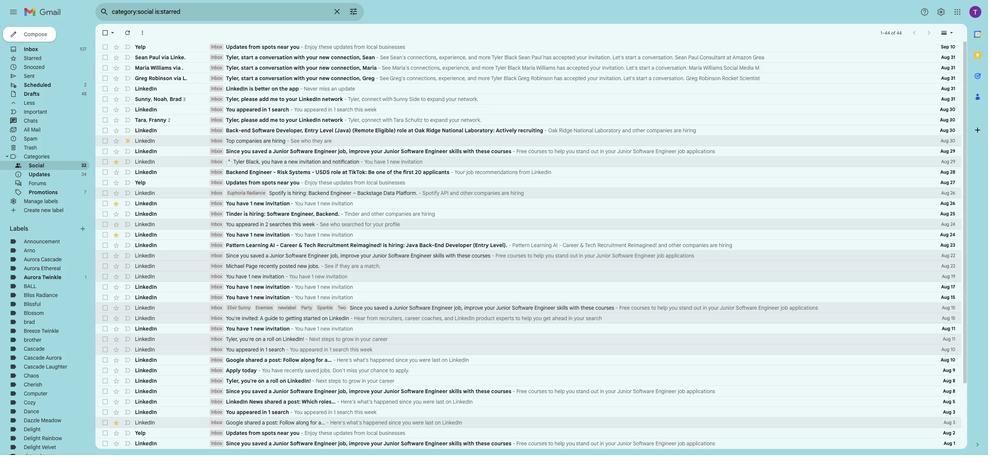 Task type: describe. For each thing, give the bounding box(es) containing it.
inbox for 23th "row"
[[211, 274, 222, 279]]

this down engineer,
[[293, 221, 301, 228]]

happened for what's
[[363, 420, 387, 426]]

appeared up entry
[[304, 106, 327, 113]]

31 row from the top
[[95, 355, 961, 365]]

m
[[755, 65, 760, 71]]

0 horizontal spatial backend
[[226, 169, 248, 176]]

inbox tyler, start a conversation with your new connection, greg - see greg's connections, experience, and more tyler black greg robinson has accepted your invitation. let's start a conversation. greg robinson rocket scientist
[[211, 75, 760, 82]]

inbox you have 1 new invitation - you have 1 new invitation ͏ ͏ ͏ ͏ ͏ ͏ ͏ ͏ ͏ ͏ ͏ ͏ ͏ ͏ ͏ ͏ ͏ ͏ ͏ ͏ ͏ ͏ ͏ ͏ ͏ ͏ ͏ ͏ ͏ ͏ ͏ ͏ ͏ ͏ ͏ ͏ ͏ ͏ ͏ ͏ ͏ ͏ ͏ ͏ ͏ ͏ ͏ ͏ ͏ ͏ ͏ ͏ ͏ ͏ ͏ ͏ ͏ ͏ ͏ ͏ ͏ ͏ ͏ ͏ ͏ ͏ ͏ for aug 11
[[211, 326, 443, 332]]

match.
[[365, 263, 381, 270]]

2 learning from the left
[[531, 242, 552, 249]]

0 vertical spatial who
[[301, 138, 311, 144]]

appeared down euphoria radiance
[[236, 221, 259, 228]]

2 williams from the left
[[536, 65, 556, 71]]

1 vertical spatial last
[[436, 399, 444, 405]]

delight for delight rainbow
[[24, 435, 41, 442]]

see down developer,
[[291, 138, 300, 144]]

15 for inbox you have 1 new invitation - you have 1 new invitation ͏ ͏ ͏ ͏ ͏ ͏ ͏ ͏ ͏ ͏ ͏ ͏ ͏ ͏ ͏ ͏ ͏ ͏ ͏ ͏ ͏ ͏ ͏ ͏ ͏ ͏ ͏ ͏ ͏ ͏ ͏ ͏ ͏ ͏ ͏ ͏ ͏ ͏ ͏ ͏ ͏ ͏ ͏ ͏ ͏ ͏ ͏ ͏ ͏ ͏ ͏ ͏ ͏ ͏ ͏ ͏ ͏ ͏ ͏ ͏ ͏ ͏ ͏ ͏ ͏ ͏ ͏
[[951, 295, 955, 300]]

inbox tyler, please add me to your linkedin network - tyler, connect with sunny side to expand your network. ͏ ͏ ͏ ͏ ͏ ͏ ͏ ͏ ͏ ͏ ͏ ͏ ͏ ͏ ͏ ͏ ͏ ͏ ͏ ͏ ͏ ͏ ͏ ͏ ͏ ͏ ͏ ͏ ͏ ͏ ͏ ͏ ͏ ͏ ͏ ͏ ͏ ͏ ͏ ͏ ͏ ͏ ͏ ͏ ͏ ͏ ͏ ͏ ͏ ͏ ͏ ͏ ͏
[[211, 96, 549, 103]]

25 row from the top
[[95, 292, 961, 303]]

update
[[338, 85, 355, 92]]

aug 2
[[943, 430, 955, 436]]

aurora up laughter
[[46, 355, 62, 361]]

linkedin for 11th "row" from the top
[[135, 148, 157, 155]]

linkedin for 23th "row"
[[135, 273, 155, 280]]

free for aug 22
[[496, 252, 506, 259]]

aurora cascade link
[[24, 256, 62, 263]]

linkedin for 7th "row"
[[135, 106, 157, 113]]

20 row from the top
[[95, 240, 961, 251]]

clear search image
[[330, 4, 345, 19]]

(java)
[[335, 127, 351, 134]]

1 williams from the left
[[151, 65, 172, 71]]

40 row from the top
[[95, 449, 961, 455]]

api
[[441, 190, 449, 197]]

laughter
[[46, 364, 67, 370]]

5
[[953, 399, 955, 405]]

linkedin for 9th "row" from the bottom
[[135, 367, 157, 374]]

21 row from the top
[[95, 251, 961, 261]]

26 row from the top
[[95, 303, 961, 313]]

1 vertical spatial aug 10
[[941, 357, 955, 363]]

1 horizontal spatial of
[[891, 30, 896, 36]]

sean paul via linke.
[[135, 54, 186, 61]]

linkedin for 17th "row"
[[135, 211, 157, 217]]

meadow
[[41, 417, 61, 424]]

cascade for cascade laughter
[[24, 364, 45, 370]]

2 horizontal spatial sunny
[[394, 96, 408, 103]]

job, up notification
[[338, 148, 348, 155]]

forums link
[[29, 180, 46, 187]]

0 horizontal spatial hiring:
[[249, 211, 266, 217]]

promotions
[[29, 189, 58, 196]]

30 for you appeared in 1 search this week ͏ ͏ ͏ ͏ ͏ ͏ ͏ ͏ ͏ ͏ ͏ ͏ ͏ ͏ ͏ ͏ ͏ ͏ ͏ ͏ ͏ ͏ ͏ ͏ ͏ ͏ ͏ ͏ ͏ ͏ ͏ ͏ ͏ ͏ ͏ ͏ ͏ ͏ ͏ ͏ ͏ ͏ ͏ ͏ ͏ ͏ ͏ ͏ ͏ ͏ ͏ ͏ ͏ ͏ ͏ ͏ ͏ ͏ ͏ ͏ ͏ ͏ ͏
[[950, 107, 955, 112]]

sean's
[[390, 54, 406, 61]]

2 horizontal spatial ,
[[167, 96, 168, 102]]

conversation. for sean
[[642, 54, 674, 61]]

businesses͏‌ for aug 27
[[379, 179, 405, 186]]

1 learning from the left
[[246, 242, 269, 249]]

linkedin for 34th "row" from the top
[[135, 388, 157, 395]]

scheduled link
[[24, 82, 51, 88]]

1 career from the left
[[280, 242, 297, 249]]

2 31 from the top
[[951, 65, 955, 70]]

starred link
[[24, 55, 41, 62]]

laboratory
[[595, 127, 621, 134]]

network for tyler, connect with tara schultz to expand your network. ͏ ͏ ͏ ͏ ͏ ͏ ͏ ͏ ͏ ͏ ͏ ͏ ͏ ͏ ͏ ͏ ͏ ͏ ͏ ͏ ͏ ͏ ͏ ͏ ͏ ͏ ͏ ͏ ͏ ͏ ͏ ͏ ͏ ͏ ͏ ͏ ͏ ͏ ͏ ͏ ͏ ͏ ͏ ͏ ͏ ͏ ͏ ͏ ͏ ͏ ͏ ͏
[[322, 117, 343, 123]]

inbox google shared a post: follow along for a… - here's what's happened since you were last on linkedin ͏ ͏ ͏ ͏ ͏ ͏ ͏ ͏ ͏ ͏ ͏ ͏ ͏ ͏ ͏ ͏ ͏ ͏ ͏ ͏ ͏ ͏ ͏ ͏ ͏ ͏ ͏ ͏ ͏ ͏ ͏ ͏ ͏ ͏ ͏ ͏ ͏ ͏ ͏ ͏ ͏ ͏ ͏ ͏ ͏ ͏ ͏ ͏ ͏ ͏ ͏ ͏ ͏ ͏ ͏ ͏ ͏ ͏ ͏ ͏ ͏ ͏ ͏ ͏ ͏ ͏ ͏ ͏ ͏
[[211, 420, 554, 426]]

2 pattern from the left
[[513, 242, 530, 249]]

1 paul from the left
[[149, 54, 160, 61]]

appeared down news
[[237, 409, 261, 416]]

expand for schultz
[[430, 117, 448, 123]]

2 reimagined! from the left
[[628, 242, 657, 249]]

33 row from the top
[[95, 376, 961, 386]]

11 row from the top
[[95, 146, 961, 157]]

updates link
[[29, 171, 50, 178]]

search mail image
[[98, 5, 111, 19]]

aug 25
[[941, 211, 955, 217]]

connect for tara
[[362, 117, 381, 123]]

inbox you have 1 new invitation - you have 1 new invitation ͏ ͏ ͏ ͏ ͏ ͏ ͏ ͏ ͏ ͏ ͏ ͏ ͏ ͏ ͏ ͏ ͏ ͏ ͏ ͏ ͏ ͏ ͏ ͏ ͏ ͏ ͏ ͏ ͏ ͏ ͏ ͏ ͏ ͏ ͏ ͏ ͏ ͏ ͏ ͏ ͏ ͏ ͏ ͏ ͏ ͏ ͏ ͏ ͏ ͏ ͏ ͏ ͏ ͏ ͏ ͏ ͏ ͏ ͏ ͏ ͏ ͏ ͏ ͏ ͏ ͏ ͏ for aug 15
[[211, 294, 443, 301]]

1 vertical spatial recently
[[284, 367, 304, 374]]

job, up inbox you're invited: a guide to getting started on linkedin - hear from recruiters, career coaches, and linkedin product experts to help you get ahead in your search ‌ ‌ ‌ ‌ ‌ ‌ ‌ ‌ ‌ ‌ ‌ ‌ ‌ ‌ ‌ ‌ ‌ ‌ ‌ ‌ ‌ ‌ ‌ ‌ ‌ ‌ ‌ ‌
[[454, 305, 463, 311]]

see left sean's
[[380, 54, 389, 61]]

10 row from the top
[[95, 136, 961, 146]]

38 row from the top
[[95, 428, 961, 439]]

getting
[[285, 315, 302, 322]]

9 row from the top
[[95, 125, 961, 136]]

inbox backend engineer - risk systems - usds role at tiktok: be one of the first 20 applicants - your job recommendations from linkedin ͏ ͏ ͏ ͏ ͏ ͏ ͏ ͏ ͏ ͏ ͏ ͏ ͏ ͏ ͏ ͏ ͏ ͏ ͏ ͏ ͏ ͏ ͏ ͏ ͏ ͏ ͏ ͏ ͏ ͏ ͏ ͏ ͏ ͏ ͏ ͏ ͏ ͏ ͏ ͏ ͏ ͏ ͏ ͏ ͏ ͏ ͏ ͏ ͏ ͏ ͏ ͏ ͏ ͏ ͏ ͏ ͏ ͏ ͏ ͏ ͏
[[211, 169, 633, 176]]

29 for free courses to help you stand out in your junior software engineer job applications ͏ ͏ ͏ ͏ ͏ ͏ ͏ ͏ ͏ ͏ ͏ ͏ ͏ ͏ ͏ ͏ ͏ ͏ ͏ ͏ ͏ ͏ ͏ ͏ ͏ ͏ ͏ ͏ ͏ ͏ ͏ ͏ ͏ ͏ ͏ ͏ ͏ ͏
[[950, 148, 955, 154]]

radiance for euphoria radiance
[[247, 190, 265, 196]]

is down risk
[[287, 190, 291, 197]]

3 paul from the left
[[688, 54, 699, 61]]

.
[[182, 65, 184, 71]]

3 robinson from the left
[[699, 75, 721, 82]]

3 sean from the left
[[519, 54, 530, 61]]

cozy
[[24, 399, 36, 406]]

chaos link
[[24, 373, 39, 379]]

3 williams from the left
[[703, 65, 723, 71]]

platform.
[[396, 190, 417, 197]]

15 row from the top
[[95, 188, 961, 198]]

inbox linkedin news shared a post: which roles… - here's what's happened since you were last on linkedin ͏ ͏ ͏ ͏ ͏ ͏ ͏ ͏ ͏ ͏ ͏ ͏ ͏ ͏ ͏ ͏ ͏ ͏ ͏ ͏ ͏ ͏ ͏ ͏ ͏ ͏ ͏ ͏ ͏ ͏ ͏ ͏ ͏ ͏ ͏ ͏ ͏ ͏ ͏ ͏ ͏ ͏ ͏ ͏ ͏ ͏ ͏ ͏ ͏ ͏ ͏ ͏ ͏
[[211, 399, 544, 405]]

two
[[338, 305, 346, 311]]

post: for here's
[[269, 357, 282, 364]]

consultant
[[700, 54, 725, 61]]

main menu image
[[9, 7, 18, 16]]

accepted for paul
[[553, 54, 575, 61]]

aug 22 for see if they are a match. ‌ ‌ ‌ ‌ ‌ ‌ ‌ ‌ ‌ ‌ ‌ ‌ ‌ ‌ ‌ ‌ ‌ ‌ ‌ ‌ ‌ ‌ ‌ ‌ ‌ ‌ ‌ ‌ ‌ ‌ ‌ ‌ ‌ ‌ ‌ ‌ ‌ ‌ ‌ ‌ ‌ ‌ ‌ ‌ ‌ ‌ ‌ ‌ ‌ ‌ ‌ ‌ ‌ ‌ ‌ ‌ ‌ ‌ ‌ ‌ ‌ ‌ ‌ ‌ ‌ ‌ ‌ ‌
[[942, 263, 955, 269]]

inbox you appeared in 1 search - you appeared in 1 search this week ͏ ͏ ͏ ͏ ͏ ͏ ͏ ͏ ͏ ͏ ͏ ͏ ͏ ͏ ͏ ͏ ͏ ͏ ͏ ͏ ͏ ͏ ͏ ͏ ͏ ͏ ͏ ͏ ͏ ͏ ͏ ͏ ͏ ͏ ͏ ͏ ͏ ͏ ͏ ͏ ͏ ͏ ͏ ͏ ͏ ͏ ͏ ͏ ͏ ͏ ͏ ͏ ͏ ͏ ͏ ͏ ͏ ͏ ͏ ͏ ͏ ͏ ͏ for aug 10
[[211, 346, 457, 353]]

cherish link
[[24, 382, 42, 388]]

has for robinson
[[554, 75, 563, 82]]

0 vertical spatial for
[[365, 221, 372, 228]]

free for aug 8
[[517, 388, 527, 395]]

skills for aug 22
[[433, 252, 444, 259]]

dance
[[24, 408, 39, 415]]

aurora twinkle
[[24, 274, 61, 281]]

3 inside sunny , noah , brad 3
[[183, 96, 186, 102]]

has for paul
[[543, 54, 552, 61]]

week down engineer,
[[303, 221, 315, 228]]

invitation. for paul
[[589, 54, 611, 61]]

aurora ethereal link
[[24, 265, 61, 272]]

next for aug 11
[[309, 336, 320, 343]]

1 vertical spatial the
[[393, 169, 402, 176]]

0 horizontal spatial recently
[[259, 263, 278, 270]]

17 row from the top
[[95, 209, 961, 219]]

aug 11 for ‌
[[943, 336, 955, 342]]

expand for side
[[427, 96, 445, 103]]

inbox for 22th "row" from the bottom of the main content containing yelp
[[211, 232, 222, 238]]

2 robinson from the left
[[531, 75, 553, 82]]

this for aug 10
[[350, 346, 359, 353]]

top
[[226, 138, 235, 144]]

appeared down which at bottom
[[304, 409, 327, 416]]

see left maria's
[[382, 65, 391, 71]]

1 inbox since you saved a junior software engineer job, improve your junior software engineer skills with these courses - free courses to help you stand out in your junior software engineer job applications ͏ ͏ ͏ ͏ ͏ ͏ ͏ ͏ ͏ ͏ ͏ ͏ ͏ ͏ ͏ ͏ ͏ ͏ ͏ ͏ ͏ ͏ ͏ ͏ ͏ ͏ ͏ ͏ ͏ ͏ ͏ ͏ ͏ ͏ ͏ ͏ ͏ ͏ from the top
[[211, 148, 766, 155]]

1 horizontal spatial hiring:
[[293, 190, 307, 197]]

which
[[302, 399, 318, 405]]

1 vertical spatial happened
[[374, 399, 398, 405]]

2 oak from the left
[[548, 127, 558, 134]]

aug 15 for inbox you're invited: a guide to getting started on linkedin - hear from recruiters, career coaches, and linkedin product experts to help you get ahead in your search ‌ ‌ ‌ ‌ ‌ ‌ ‌ ‌ ‌ ‌ ‌ ‌ ‌ ‌ ‌ ‌ ‌ ‌ ‌ ‌ ‌ ‌ ‌ ‌ ‌ ‌ ‌ ‌
[[942, 316, 955, 321]]

linkedin for 5th "row" from the bottom
[[135, 409, 157, 416]]

2 tinder from the left
[[345, 211, 360, 217]]

row containing maria williams via .
[[95, 63, 961, 73]]

ball link
[[24, 283, 36, 290]]

refresh image
[[124, 29, 131, 37]]

1 vertical spatial post:
[[288, 399, 301, 405]]

brother
[[24, 337, 42, 343]]

32 row from the top
[[95, 365, 961, 376]]

0 vertical spatial at
[[727, 54, 732, 61]]

help for 21th "row" from the top of the main content containing yelp
[[534, 252, 544, 259]]

aurora ethereal
[[24, 265, 61, 272]]

0 vertical spatial role
[[397, 127, 407, 134]]

1 horizontal spatial jobs.
[[320, 367, 331, 374]]

24 row from the top
[[95, 282, 961, 292]]

32
[[81, 163, 87, 168]]

1 reimagined! from the left
[[350, 242, 382, 249]]

inbox link
[[24, 46, 38, 53]]

if
[[335, 263, 338, 270]]

inbox for ninth "row"
[[211, 128, 222, 133]]

1 vertical spatial at
[[408, 127, 413, 134]]

improve up product
[[464, 305, 483, 311]]

1 vertical spatial here's
[[341, 399, 356, 405]]

1 horizontal spatial backend
[[309, 190, 329, 197]]

applications for aug 1
[[687, 440, 715, 447]]

1 horizontal spatial back-
[[419, 242, 435, 249]]

one
[[376, 169, 386, 176]]

1 robinson from the left
[[149, 75, 172, 82]]

tiktok:
[[349, 169, 367, 176]]

2 paul from the left
[[532, 54, 542, 61]]

improve for aug 1
[[349, 440, 370, 447]]

main content containing yelp
[[95, 24, 967, 455]]

0 vertical spatial miss
[[319, 85, 330, 92]]

breeze
[[24, 328, 40, 335]]

cascade laughter link
[[24, 364, 67, 370]]

inbox for 36th "row" from the bottom of the main content containing yelp
[[211, 86, 222, 91]]

inbox for 40th "row" from the bottom of the main content containing yelp
[[211, 44, 222, 50]]

1 inside labels navigation
[[85, 274, 87, 280]]

last for what's
[[432, 357, 440, 364]]

updates inside labels navigation
[[29, 171, 50, 178]]

inbox for 34th "row" from the top
[[211, 389, 222, 394]]

inbox back-end software developer, entry level (java) (remote eligible) role at oak ridge national laboratory: actively recruiting - oak ridge national laboratory and other companies are hiring ͏ ͏ ͏ ͏ ͏ ͏ ͏ ͏ ͏ ͏ ͏ ͏ ͏ ͏ ͏ ͏ ͏ ͏ ͏ ͏ ͏ ͏ ͏ ͏ ͏ ͏ ͏ ͏ ͏ ͏ ͏ ͏ ͏ ͏ ͏ ͏ ͏ ͏ ͏ ͏ ͏ ͏ ͏ ͏ ͏ ͏ ͏ ͏ ͏ ͏
[[211, 127, 763, 134]]

eligible)
[[375, 127, 396, 134]]

2 vertical spatial hiring:
[[389, 242, 405, 249]]

–
[[353, 190, 356, 197]]

37 row from the top
[[95, 418, 961, 428]]

linkedin for sixth "row" from the bottom of the main content containing yelp
[[135, 399, 157, 405]]

5 row from the top
[[95, 84, 961, 94]]

aug 28
[[941, 169, 955, 175]]

is left better
[[249, 85, 253, 92]]

delight rainbow
[[24, 435, 62, 442]]

inbox for "row" containing sean paul via linke.
[[211, 54, 222, 60]]

scientist
[[740, 75, 760, 82]]

1 greg from the left
[[135, 75, 147, 82]]

more for greg
[[478, 75, 490, 82]]

2 left searches
[[265, 221, 268, 228]]

week for aug 10
[[360, 346, 373, 353]]

near for sep 10
[[277, 44, 289, 50]]

1 tinder from the left
[[226, 211, 242, 217]]

businesses͏‌ for sep 10
[[379, 44, 405, 50]]

28 row from the top
[[95, 324, 961, 334]]

19 row from the top
[[95, 230, 961, 240]]

23 row from the top
[[95, 272, 961, 282]]

1 vertical spatial shared
[[264, 399, 282, 405]]

what's
[[347, 420, 362, 426]]

2 vertical spatial at
[[342, 169, 347, 176]]

1 row from the top
[[95, 42, 961, 52]]

tyler right the "📩" image at the top of page
[[233, 159, 245, 165]]

appeared up today
[[236, 346, 259, 353]]

27 row from the top
[[95, 313, 961, 324]]

25
[[950, 211, 955, 217]]

2 inside tara , franny 2
[[168, 117, 170, 123]]

spots for aug 27
[[262, 179, 276, 186]]

create new label link
[[24, 207, 64, 214]]

1 recruitment from the left
[[317, 242, 349, 249]]

aug 31 for never miss an update ͏ ͏ ͏ ͏ ͏ ͏ ͏ ͏ ͏ ͏ ͏ ͏ ͏ ͏ ͏ ͏ ͏ ͏ ͏ ͏ ͏ ͏ ͏ ͏ ͏ ͏ ͏ ͏ ͏ ͏ ͏ ͏ ͏ ͏ ͏ ͏ ͏ ͏ ͏ ͏ ͏ ͏ ͏ ͏ ͏ ͏ ͏ ͏ ͏ ͏ ͏ ͏ ͏ ͏ ͏ ͏ ͏ ͏ ͏ ͏ ͏ ͏ ͏ ͏ ͏ ͏ ͏ ͏ ͏ ͏
[[941, 86, 955, 91]]

updates for aug 2
[[334, 430, 353, 437]]

2 career from the left
[[563, 242, 579, 249]]

enjoy for aug 2
[[305, 430, 317, 437]]

inbox for 23th "row" from the bottom
[[211, 222, 222, 227]]

4 maria from the left
[[689, 65, 702, 71]]

2 maria from the left
[[362, 65, 377, 71]]

spam link
[[24, 135, 37, 142]]

inbox you appeared in 1 search - you appeared in 1 search this week ͏ ͏ ͏ ͏ ͏ ͏ ͏ ͏ ͏ ͏ ͏ ͏ ͏ ͏ ͏ ͏ ͏ ͏ ͏ ͏ ͏ ͏ ͏ ͏ ͏ ͏ ͏ ͏ ͏ ͏ ͏ ͏ ͏ ͏ ͏ ͏ ͏ ͏ ͏ ͏ ͏ ͏ ͏ ͏ ͏ ͏ ͏ ͏ ͏ ͏ ͏ ͏ ͏ ͏ ͏ ͏ ͏ ͏ ͏ ͏ ͏ ͏ ͏ for aug 3
[[211, 409, 461, 416]]

0 vertical spatial aug 10
[[942, 347, 955, 352]]

this for aug 30
[[354, 106, 363, 113]]

inbox for 14th "row" from the bottom
[[211, 316, 222, 321]]

1 & from the left
[[299, 242, 303, 249]]

add for tyler, connect with tara schultz to expand your network. ͏ ͏ ͏ ͏ ͏ ͏ ͏ ͏ ͏ ͏ ͏ ͏ ͏ ͏ ͏ ͏ ͏ ͏ ͏ ͏ ͏ ͏ ͏ ͏ ͏ ͏ ͏ ͏ ͏ ͏ ͏ ͏ ͏ ͏ ͏ ͏ ͏ ͏ ͏ ͏ ͏ ͏ ͏ ͏ ͏ ͏ ͏ ͏ ͏ ͏ ͏ ͏
[[259, 117, 269, 123]]

forums
[[29, 180, 46, 187]]

1 pattern from the left
[[226, 242, 245, 249]]

recruiting
[[518, 127, 543, 134]]

michael
[[226, 263, 244, 270]]

row containing sunny
[[95, 94, 961, 104]]

34 row from the top
[[95, 386, 961, 397]]

cascade aurora
[[24, 355, 62, 361]]

create
[[24, 207, 40, 214]]

0 horizontal spatial the
[[279, 85, 288, 92]]

linkedin for 23th "row" from the bottom
[[135, 221, 155, 228]]

4 sean from the left
[[675, 54, 687, 61]]

1 ai from the left
[[270, 242, 275, 249]]

end
[[241, 127, 251, 134]]

48
[[81, 91, 87, 97]]

1 horizontal spatial sunny
[[238, 305, 251, 311]]

11 for next steps to grow in your career‌ ‌ ‌ ‌ ‌ ‌ ‌ ‌ ‌ ‌ ‌ ‌ ‌ ‌ ‌ ‌ ‌ ‌ ‌ ‌ ‌ ‌ ‌ ‌ ‌ ‌ ‌ ‌ ‌ ‌ ‌ ‌ ‌ ‌ ‌ ‌ ‌ ‌ ‌ ‌ ‌ ‌ ‌ ‌ ‌ ‌ ‌ ‌ ‌ ‌ ‌ ‌ ‌ ‌ ‌ ‌ ‌ ‌ ‌ ‌ ‌ ‌ ‌ ‌
[[952, 336, 955, 342]]

invitation. for williams
[[602, 65, 625, 71]]

entry
[[305, 127, 318, 134]]

13 row from the top
[[95, 167, 961, 178]]

3 maria from the left
[[522, 65, 535, 71]]

profile
[[385, 221, 400, 228]]

less button
[[0, 98, 90, 107]]

level
[[320, 127, 333, 134]]

recommendations
[[475, 169, 518, 176]]

linkedin for 21th "row" from the top of the main content containing yelp
[[135, 252, 155, 259]]

developer,
[[276, 127, 303, 134]]

conversation for tyler, start a conversation with your new connection, sean
[[259, 54, 292, 61]]

1 vertical spatial were
[[423, 399, 435, 405]]

side
[[409, 96, 420, 103]]

2 aug 31 from the top
[[941, 65, 955, 70]]

10 for you appeared in 1 search this week ͏ ͏ ͏ ͏ ͏ ͏ ͏ ͏ ͏ ͏ ͏ ͏ ͏ ͏ ͏ ͏ ͏ ͏ ͏ ͏ ͏ ͏ ͏ ͏ ͏ ͏ ͏ ͏ ͏ ͏ ͏ ͏ ͏ ͏ ͏ ͏ ͏ ͏ ͏ ͏ ͏ ͏ ͏ ͏ ͏ ͏ ͏ ͏ ͏ ͏ ͏ ͏ ͏ ͏ ͏ ͏ ͏ ͏ ͏ ͏ ͏ ͏ ͏
[[951, 347, 955, 352]]

saved for 21th "row" from the top of the main content containing yelp
[[250, 252, 264, 259]]

aug 24 for you have 1 new invitation ͏ ͏ ͏ ͏ ͏ ͏ ͏ ͏ ͏ ͏ ͏ ͏ ͏ ͏ ͏ ͏ ͏ ͏ ͏ ͏ ͏ ͏ ͏ ͏ ͏ ͏ ͏ ͏ ͏ ͏ ͏ ͏ ͏ ͏ ͏ ͏ ͏ ͏ ͏ ͏ ͏ ͏ ͏ ͏ ͏ ͏ ͏ ͏ ͏ ͏ ͏ ͏ ͏ ͏ ͏ ͏ ͏ ͏ ͏ ͏ ͏ ͏ ͏ ͏ ͏ ͏ ͏ ͏ ͏ ͏ ͏ ͏ ͏ ͏ ͏ ͏ ͏ ͏ ͏ ͏ ͏ ͏ ͏ ͏ ͏ ͏ ͏ ͏
[[940, 232, 955, 238]]

cascade up the ethereal
[[41, 256, 62, 263]]

drafts
[[24, 91, 40, 97]]

be
[[368, 169, 375, 176]]

31 for never miss an update ͏ ͏ ͏ ͏ ͏ ͏ ͏ ͏ ͏ ͏ ͏ ͏ ͏ ͏ ͏ ͏ ͏ ͏ ͏ ͏ ͏ ͏ ͏ ͏ ͏ ͏ ͏ ͏ ͏ ͏ ͏ ͏ ͏ ͏ ͏ ͏ ͏ ͏ ͏ ͏ ͏ ͏ ͏ ͏ ͏ ͏ ͏ ͏ ͏ ͏ ͏ ͏ ͏ ͏ ͏ ͏ ͏ ͏ ͏ ͏ ͏ ͏ ͏ ͏ ͏ ͏ ͏ ͏ ͏ ͏
[[951, 86, 955, 91]]

label
[[52, 207, 64, 214]]

inbox tyler, you're on a roll on linkedin! - next steps to grow in your career‌ ‌ ‌ ‌ ‌ ‌ ‌ ‌ ‌ ‌ ‌ ‌ ‌ ‌ ‌ ‌ ‌ ‌ ‌ ‌ ‌ ‌ ‌ ‌ ‌ ‌ ‌ ‌ ‌ ‌ ‌ ‌ ‌ ‌ ‌ ‌ ‌ ‌ ‌ ‌ ‌ ‌ ‌ ‌ ‌ ‌ ‌ ‌ ‌ ‌ ‌ ‌ ‌ ‌ ‌ ‌ ‌ ‌ ‌ ‌ ‌ ‌ ‌ ‌ for aug 8
[[211, 378, 479, 385]]

15 for inbox you're invited: a guide to getting started on linkedin - hear from recruiters, career coaches, and linkedin product experts to help you get ahead in your search ‌ ‌ ‌ ‌ ‌ ‌ ‌ ‌ ‌ ‌ ‌ ‌ ‌ ‌ ‌ ‌ ‌ ‌ ‌ ‌ ‌ ‌ ‌ ‌ ‌ ‌ ‌ ‌
[[951, 316, 955, 321]]

enemies
[[256, 305, 273, 311]]

announcement link
[[24, 238, 60, 245]]

stand for aug 8
[[576, 388, 590, 395]]

(remote
[[352, 127, 374, 134]]

job, for aug 22
[[330, 252, 339, 259]]

appeared up end
[[237, 106, 261, 113]]

1 tech from the left
[[304, 242, 316, 249]]

trash link
[[24, 144, 37, 151]]

1 horizontal spatial who
[[330, 221, 340, 228]]

along for here's what's happened since you were last on linkedin ͏ ͏ ͏ ͏ ͏ ͏ ͏ ͏ ͏ ͏ ͏ ͏ ͏ ͏ ͏ ͏ ͏ ͏ ͏ ͏ ͏ ͏ ͏ ͏ ͏ ͏ ͏ ͏ ͏ ͏ ͏ ͏ ͏ ͏ ͏ ͏ ͏ ͏ ͏ ͏ ͏ ͏ ͏ ͏ ͏ ͏ ͏ ͏ ͏ ͏ ͏ ͏ ͏ ͏ ͏ ͏ ͏ ͏ ͏ ͏ ͏ ͏ ͏ ͏ ͏ ͏ ͏ ͏ ͏
[[296, 420, 309, 426]]

inbox tinder is hiring: software engineer, backend. - tinder and other companies are hiring ͏ ͏ ͏ ͏ ͏ ͏ ͏ ͏ ͏ ͏ ͏ ͏ ͏ ͏ ͏ ͏ ͏ ͏ ͏ ͏ ͏ ͏ ͏ ͏ ͏ ͏ ͏ ͏ ͏ ͏ ͏ ͏ ͏ ͏ ͏ ͏ ͏ ͏ ͏ ͏ ͏ ͏ ͏ ͏ ͏ ͏ ͏ ͏ ͏ ͏ ͏ ͏ ͏ ͏ ͏ ͏ ͏ ͏ ͏ ͏ ͏
[[211, 211, 517, 217]]

next for aug 8
[[316, 378, 327, 385]]

applicants
[[423, 169, 450, 176]]

1 31 from the top
[[951, 54, 955, 60]]

is down euphoria radiance
[[244, 211, 248, 217]]

stand for aug 22
[[555, 252, 569, 259]]

brad link
[[24, 319, 35, 326]]

aug 11 for ͏
[[942, 326, 955, 332]]

aurora for aurora ethereal
[[24, 265, 40, 272]]

3 for here's what's happened since you were last on linkedin ͏ ͏ ͏ ͏ ͏ ͏ ͏ ͏ ͏ ͏ ͏ ͏ ͏ ͏ ͏ ͏ ͏ ͏ ͏ ͏ ͏ ͏ ͏ ͏ ͏ ͏ ͏ ͏ ͏ ͏ ͏ ͏ ͏ ͏ ͏ ͏ ͏ ͏ ͏ ͏ ͏ ͏ ͏ ͏ ͏ ͏ ͏ ͏ ͏ ͏ ͏ ͏ ͏ ͏ ͏ ͏ ͏ ͏ ͏ ͏ ͏ ͏ ͏ ͏ ͏ ͏ ͏ ͏ ͏
[[953, 420, 955, 426]]

1 vertical spatial since
[[399, 399, 412, 405]]

0 vertical spatial what's
[[353, 357, 369, 364]]

0 horizontal spatial they
[[312, 138, 323, 144]]

1 vertical spatial miss
[[347, 367, 357, 374]]

inbox you're invited: a guide to getting started on linkedin - hear from recruiters, career coaches, and linkedin product experts to help you get ahead in your search ‌ ‌ ‌ ‌ ‌ ‌ ‌ ‌ ‌ ‌ ‌ ‌ ‌ ‌ ‌ ‌ ‌ ‌ ‌ ‌ ‌ ‌ ‌ ‌ ‌ ‌ ‌ ‌
[[211, 315, 640, 322]]

(entry
[[473, 242, 489, 249]]

8 for next steps to grow in your career‌ ‌ ‌ ‌ ‌ ‌ ‌ ‌ ‌ ‌ ‌ ‌ ‌ ‌ ‌ ‌ ‌ ‌ ‌ ‌ ‌ ‌ ‌ ‌ ‌ ‌ ‌ ‌ ‌ ‌ ‌ ‌ ‌ ‌ ‌ ‌ ‌ ‌ ‌ ‌ ‌ ‌ ‌ ‌ ‌ ‌ ‌ ‌ ‌ ‌ ‌ ‌ ‌ ‌ ‌ ‌ ‌ ‌ ‌ ‌ ‌ ‌ ‌ ‌
[[953, 378, 955, 384]]

connections, for sean's
[[407, 54, 438, 61]]

0 horizontal spatial tara
[[135, 117, 146, 123]]

7
[[84, 189, 87, 195]]

risk
[[277, 169, 288, 176]]

aurora twinkle link
[[24, 274, 61, 281]]

22 row from the top
[[95, 261, 961, 272]]

0 horizontal spatial sunny
[[135, 96, 151, 102]]

more image
[[139, 29, 146, 37]]

1 vertical spatial they
[[340, 263, 350, 270]]

1 maria from the left
[[135, 65, 149, 71]]

your
[[455, 169, 465, 176]]

velvet
[[42, 444, 56, 451]]

usds
[[316, 169, 330, 176]]

more for maria
[[482, 65, 494, 71]]

0 vertical spatial here's
[[337, 357, 352, 364]]

aurora cascade
[[24, 256, 62, 263]]

computer
[[24, 390, 48, 397]]

black for greg
[[504, 75, 517, 82]]

chats link
[[24, 117, 38, 124]]

dazzle
[[24, 417, 40, 424]]

1 sean from the left
[[135, 54, 148, 61]]

better
[[255, 85, 270, 92]]

inbox for fourth "row" from the bottom of the main content containing yelp
[[211, 420, 222, 426]]



Task type: locate. For each thing, give the bounding box(es) containing it.
1 horizontal spatial recruitment
[[598, 242, 627, 249]]

updates for sep 10
[[334, 44, 353, 50]]

inbox inside "inbox linkedin news shared a post: which roles… - here's what's happened since you were last on linkedin ͏ ͏ ͏ ͏ ͏ ͏ ͏ ͏ ͏ ͏ ͏ ͏ ͏ ͏ ͏ ͏ ͏ ͏ ͏ ͏ ͏ ͏ ͏ ͏ ͏ ͏ ͏ ͏ ͏ ͏ ͏ ͏ ͏ ͏ ͏ ͏ ͏ ͏ ͏ ͏ ͏ ͏ ͏ ͏ ͏ ͏ ͏ ͏ ͏ ͏ ͏ ͏ ͏"
[[211, 399, 222, 405]]

1 horizontal spatial at
[[408, 127, 413, 134]]

aug 9
[[943, 368, 955, 373]]

4 inbox since you saved a junior software engineer job, improve your junior software engineer skills with these courses - free courses to help you stand out in your junior software engineer job applications ͏ ͏ ͏ ͏ ͏ ͏ ͏ ͏ ͏ ͏ ͏ ͏ ͏ ͏ ͏ ͏ ͏ ͏ ͏ ͏ ͏ ͏ ͏ ͏ ͏ ͏ ͏ ͏ ͏ ͏ ͏ ͏ ͏ ͏ ͏ ͏ ͏ ͏ from the top
[[211, 440, 766, 447]]

recruiters,
[[379, 315, 404, 322]]

1 google from the top
[[226, 357, 244, 364]]

1 spotify from the left
[[269, 190, 286, 197]]

1 local from the top
[[367, 44, 378, 50]]

16 row from the top
[[95, 198, 961, 209]]

inbox tyler, start a conversation with your new connection, sean - see sean's connections, experience, and more tyler black sean paul has accepted your invitation. let's start a conversation. sean paul consultant at amazon grea
[[211, 54, 764, 61]]

inbox for "row" containing greg robinson via l.
[[211, 75, 222, 81]]

inbox for 29th "row" from the top
[[211, 336, 222, 342]]

0 vertical spatial updates
[[334, 44, 353, 50]]

3 near from the top
[[277, 430, 289, 437]]

2 inbox you have 1 new invitation - you have 1 new invitation ͏ ͏ ͏ ͏ ͏ ͏ ͏ ͏ ͏ ͏ ͏ ͏ ͏ ͏ ͏ ͏ ͏ ͏ ͏ ͏ ͏ ͏ ͏ ͏ ͏ ͏ ͏ ͏ ͏ ͏ ͏ ͏ ͏ ͏ ͏ ͏ ͏ ͏ ͏ ͏ ͏ ͏ ͏ ͏ ͏ ͏ ͏ ͏ ͏ ͏ ͏ ͏ ͏ ͏ ͏ ͏ ͏ ͏ ͏ ͏ ͏ ͏ ͏ ͏ ͏ ͏ ͏ ͏ ͏ ͏ ͏ ͏ ͏ ͏ ͏ ͏ ͏ ͏ ͏ ͏ ͏ ͏ ͏ ͏ ͏ ͏ ͏ ͏ from the top
[[211, 232, 471, 238]]

2 greg from the left
[[362, 75, 375, 82]]

is down profile
[[383, 242, 387, 249]]

black,
[[246, 159, 260, 165]]

gmail image
[[24, 4, 65, 19]]

30 row from the top
[[95, 345, 961, 355]]

2 vertical spatial 3
[[953, 420, 955, 426]]

happened up chance
[[370, 357, 394, 364]]

blissful link
[[24, 301, 41, 308]]

let's for maria
[[626, 65, 638, 71]]

compose
[[24, 31, 47, 38]]

0 horizontal spatial role
[[331, 169, 341, 176]]

expand right 'schultz'
[[430, 117, 448, 123]]

0 horizontal spatial back-
[[226, 127, 241, 134]]

1 44 from the left
[[885, 30, 890, 36]]

cascade up chaos at the left bottom
[[24, 364, 45, 370]]

backend down the "📩" image at the top of page
[[226, 169, 248, 176]]

aug 26 down aug 27
[[941, 190, 955, 196]]

advanced search options image
[[346, 4, 361, 19]]

1 22 from the top
[[951, 253, 955, 258]]

1 horizontal spatial tara
[[394, 117, 404, 123]]

8 row from the top
[[95, 115, 961, 125]]

connections, for greg's
[[407, 75, 437, 82]]

0 vertical spatial aug 11
[[942, 326, 955, 332]]

updates
[[226, 44, 247, 50], [29, 171, 50, 178], [226, 179, 247, 186], [226, 430, 247, 437]]

inbox inside inbox backend engineer - risk systems - usds role at tiktok: be one of the first 20 applicants - your job recommendations from linkedin ͏ ͏ ͏ ͏ ͏ ͏ ͏ ͏ ͏ ͏ ͏ ͏ ͏ ͏ ͏ ͏ ͏ ͏ ͏ ͏ ͏ ͏ ͏ ͏ ͏ ͏ ͏ ͏ ͏ ͏ ͏ ͏ ͏ ͏ ͏ ͏ ͏ ͏ ͏ ͏ ͏ ͏ ͏ ͏ ͏ ͏ ͏ ͏ ͏ ͏ ͏ ͏ ͏ ͏ ͏ ͏ ͏ ͏ ͏ ͏ ͏
[[211, 169, 222, 175]]

job
[[678, 148, 685, 155], [466, 169, 474, 176], [657, 252, 664, 259], [781, 305, 788, 311], [678, 388, 685, 395], [678, 440, 685, 447]]

1 horizontal spatial role
[[397, 127, 407, 134]]

1 vertical spatial connection,
[[331, 65, 361, 71]]

2 inside labels navigation
[[84, 82, 87, 88]]

1 vertical spatial grow
[[349, 378, 360, 385]]

aug 30 for you appeared in 1 search this week ͏ ͏ ͏ ͏ ͏ ͏ ͏ ͏ ͏ ͏ ͏ ͏ ͏ ͏ ͏ ͏ ͏ ͏ ͏ ͏ ͏ ͏ ͏ ͏ ͏ ͏ ͏ ͏ ͏ ͏ ͏ ͏ ͏ ͏ ͏ ͏ ͏ ͏ ͏ ͏ ͏ ͏ ͏ ͏ ͏ ͏ ͏ ͏ ͏ ͏ ͏ ͏ ͏ ͏ ͏ ͏ ͏ ͏ ͏ ͏ ͏ ͏ ͏
[[940, 107, 955, 112]]

0 horizontal spatial 44
[[885, 30, 890, 36]]

tyler up inbox tyler, start a conversation with your new connection, maria - see maria's connections, experience, and more tyler black maria williams has accepted your invitation. let's start a conversation. maria williams social media m
[[492, 54, 503, 61]]

0 horizontal spatial &
[[299, 242, 303, 249]]

google for here's
[[226, 420, 243, 426]]

inbox inside inbox top companies are hiring - see who they are ‌ ‌ ‌ ‌ ‌ ‌ ‌ ‌ ‌ ‌ ‌ ‌ ‌ ‌ ‌ ‌ ‌ ‌ ‌ ‌ ‌ ‌ ‌ ‌ ‌ ‌ ‌ ‌ ‌ ‌ ‌ ‌ ‌ ‌ ‌ ‌ ‌ ‌ ‌ ‌ ‌ ‌ ‌ ‌ ‌ ‌ ‌ ‌ ‌ ‌ ‌ ‌ ‌ ‌ ‌ ‌ ‌ ‌ ‌ ‌ ‌ ‌ ‌ ‌ ‌ ‌ ‌ ‌ ‌ ‌ ‌ ‌
[[211, 138, 222, 144]]

roll for aug 8
[[270, 378, 278, 385]]

aug 30
[[940, 107, 955, 112], [940, 117, 955, 123], [940, 128, 955, 133], [941, 138, 955, 144]]

2 & from the left
[[580, 242, 584, 249]]

2 vertical spatial inbox updates from spots near you - enjoy these updates from local businesses͏‌ ͏‌ ͏‌ ͏‌ ͏‌ ͏‌ ͏‌ ͏‌ ͏‌ ͏‌ ͏‌ ͏‌ ͏‌ ͏‌ ͏‌ ͏‌ ͏‌ ͏‌ ͏‌ ͏‌ ͏‌ ͏‌ ͏‌ ͏‌ ͏‌ ͏‌ ͏‌ ͏‌ ͏‌ ͏‌ ͏‌ ͏‌ ͏‌ ͏‌ ͏‌ ͏‌ ͏‌ ͏‌ ͏‌ ͏‌
[[211, 430, 457, 437]]

1 inbox you have 1 new invitation - you have 1 new invitation ͏ ͏ ͏ ͏ ͏ ͏ ͏ ͏ ͏ ͏ ͏ ͏ ͏ ͏ ͏ ͏ ͏ ͏ ͏ ͏ ͏ ͏ ͏ ͏ ͏ ͏ ͏ ͏ ͏ ͏ ͏ ͏ ͏ ͏ ͏ ͏ ͏ ͏ ͏ ͏ ͏ ͏ ͏ ͏ ͏ ͏ ͏ ͏ ͏ ͏ ͏ ͏ ͏ ͏ ͏ ͏ ͏ ͏ ͏ ͏ ͏ ͏ ͏ ͏ ͏ ͏ ͏ ͏ ͏ ͏ ͏ ͏ ͏ ͏ ͏ ͏ ͏ ͏ ͏ ͏ ͏ ͏ ͏ ͏ ͏ ͏ ͏ ͏ from the top
[[211, 200, 471, 207]]

career‌ for aug 8
[[379, 378, 395, 385]]

inbox updates from spots near you - enjoy these updates from local businesses͏‌ ͏‌ ͏‌ ͏‌ ͏‌ ͏‌ ͏‌ ͏‌ ͏‌ ͏‌ ͏‌ ͏‌ ͏‌ ͏‌ ͏‌ ͏‌ ͏‌ ͏‌ ͏‌ ͏‌ ͏‌ ͏‌ ͏‌ ͏‌ ͏‌ ͏‌ ͏‌ ͏‌ ͏‌ ͏‌ ͏‌ ͏‌ ͏‌ ͏‌ ͏‌ ͏‌ ͏‌ ͏‌ ͏‌ ͏‌ down here's
[[211, 430, 457, 437]]

end
[[435, 242, 444, 249]]

aug 30 for see who they are ‌ ‌ ‌ ‌ ‌ ‌ ‌ ‌ ‌ ‌ ‌ ‌ ‌ ‌ ‌ ‌ ‌ ‌ ‌ ‌ ‌ ‌ ‌ ‌ ‌ ‌ ‌ ‌ ‌ ‌ ‌ ‌ ‌ ‌ ‌ ‌ ‌ ‌ ‌ ‌ ‌ ‌ ‌ ‌ ‌ ‌ ‌ ‌ ‌ ‌ ‌ ‌ ‌ ‌ ‌ ‌ ‌ ‌ ‌ ‌ ‌ ‌ ‌ ‌ ‌ ‌ ‌ ‌ ‌ ‌ ‌ ‌
[[941, 138, 955, 144]]

hear
[[354, 315, 366, 322]]

1 8 from the top
[[953, 378, 955, 384]]

radiance inside main content
[[247, 190, 265, 196]]

aurora for aurora cascade
[[24, 256, 40, 263]]

start
[[241, 54, 253, 61], [625, 54, 637, 61], [241, 65, 253, 71], [639, 65, 650, 71], [241, 75, 253, 82], [636, 75, 648, 82]]

connections, up side
[[407, 75, 437, 82]]

linkedin for 13th "row"
[[135, 169, 157, 176]]

hiring: down systems
[[293, 190, 307, 197]]

aug 22 up aug 19
[[942, 263, 955, 269]]

24 down 25
[[951, 222, 955, 227]]

you're for aug 8
[[241, 378, 257, 385]]

they down entry
[[312, 138, 323, 144]]

inbox inside inbox tyler, please add me to your linkedin network - tyler, connect with sunny side to expand your network. ͏ ͏ ͏ ͏ ͏ ͏ ͏ ͏ ͏ ͏ ͏ ͏ ͏ ͏ ͏ ͏ ͏ ͏ ͏ ͏ ͏ ͏ ͏ ͏ ͏ ͏ ͏ ͏ ͏ ͏ ͏ ͏ ͏ ͏ ͏ ͏ ͏ ͏ ͏ ͏ ͏ ͏ ͏ ͏ ͏ ͏ ͏ ͏ ͏ ͏ ͏ ͏ ͏
[[211, 96, 222, 102]]

3 down 5
[[953, 409, 955, 415]]

2 right franny
[[168, 117, 170, 123]]

24 up 23
[[950, 232, 955, 238]]

tara left franny
[[135, 117, 146, 123]]

linkedin for 29th "row" from the top
[[135, 336, 155, 343]]

0 horizontal spatial career
[[280, 242, 297, 249]]

26 for spotify api and other companies are hiring ͏ ͏ ͏ ͏ ͏ ͏ ͏ ͏ ͏ ͏ ͏ ͏ ͏ ͏ ͏ ͏ ͏ ͏ ͏ ͏ ͏ ͏ ͏ ͏ ͏ ͏ ͏ ͏ ͏ ͏ ͏ ͏ ͏ ͏ ͏ ͏ ͏ ͏ ͏ ͏ ͏ ͏ ͏ ͏ ͏ ͏ ͏ ͏ ͏ ͏ ͏ ͏ ͏ ͏ ͏ ͏ ͏ ͏ ͏
[[951, 190, 955, 196]]

None search field
[[95, 3, 364, 21]]

22 down 23
[[951, 253, 955, 258]]

14 row from the top
[[95, 178, 961, 188]]

1 vertical spatial follow
[[280, 420, 295, 426]]

1 vertical spatial 29
[[951, 159, 955, 164]]

me for tyler, connect with tara schultz to expand your network. ͏ ͏ ͏ ͏ ͏ ͏ ͏ ͏ ͏ ͏ ͏ ͏ ͏ ͏ ͏ ͏ ͏ ͏ ͏ ͏ ͏ ͏ ͏ ͏ ͏ ͏ ͏ ͏ ͏ ͏ ͏ ͏ ͏ ͏ ͏ ͏ ͏ ͏ ͏ ͏ ͏ ͏ ͏ ͏ ͏ ͏ ͏ ͏ ͏ ͏ ͏ ͏
[[270, 117, 278, 123]]

updates down the tiktok:
[[334, 179, 353, 186]]

1 aug 31 from the top
[[941, 54, 955, 60]]

euphoria radiance
[[227, 190, 265, 196]]

1 horizontal spatial social
[[724, 65, 738, 71]]

15 for since you saved a junior software engineer job, improve your junior software engineer skills with these courses - free courses to help you stand out in your junior software engineer job applications ͏ ͏ ͏ ͏ ͏ ͏ ͏ ͏ ͏ ͏ ͏ ͏ ͏ ͏ ͏ ͏ ͏ ͏ ͏ ͏ ͏ ͏ ͏ ͏ ͏ ͏ ͏ ͏ ͏ ͏ ͏ ͏ ͏ ͏ ͏ ͏ ͏ ͏
[[951, 305, 955, 311]]

network up level on the left top of page
[[322, 117, 343, 123]]

greg
[[135, 75, 147, 82], [362, 75, 375, 82], [518, 75, 530, 82], [686, 75, 698, 82]]

labels
[[44, 198, 58, 205]]

out for aug 22
[[570, 252, 578, 259]]

2 me from the top
[[270, 117, 278, 123]]

inbox for tenth "row" from the bottom of the main content containing yelp
[[211, 357, 222, 363]]

accepted
[[553, 54, 575, 61], [567, 65, 589, 71], [564, 75, 586, 82]]

a… up inbox apply today - you have recently saved jobs. don't miss your chance to apply. ‌ ‌ ‌ ‌ ‌ ‌ ‌ ‌ ‌ ‌ ‌ ‌ ‌ ‌ ‌ ‌ ‌ ‌ ‌ ‌ ‌ ‌ ‌ ‌ ‌ ‌ ‌ ‌ ‌ ‌ ‌ ‌ ‌ ‌ ‌ ‌ ‌ ‌ ‌ ‌ ‌ ‌ ‌ ‌ ‌ ‌ ‌ ‌ ‌
[[325, 357, 332, 364]]

expand right side
[[427, 96, 445, 103]]

see left the 'greg's'
[[380, 75, 389, 82]]

inbox updates from spots near you - enjoy these updates from local businesses͏‌ ͏‌ ͏‌ ͏‌ ͏‌ ͏‌ ͏‌ ͏‌ ͏‌ ͏‌ ͏‌ ͏‌ ͏‌ ͏‌ ͏‌ ͏‌ ͏‌ ͏‌ ͏‌ ͏‌ ͏‌ ͏‌ ͏‌ ͏‌ ͏‌ ͏‌ ͏‌ ͏‌ ͏‌ ͏‌ ͏‌ ͏‌ ͏‌ ͏‌ ͏‌ ͏‌ ͏‌ ͏‌ ͏‌ ͏‌ for aug 27
[[211, 179, 457, 186]]

6 row from the top
[[95, 94, 961, 104]]

since up the inbox google shared a post: follow along for a… - here's what's happened since you were last on linkedin ͏ ͏ ͏ ͏ ͏ ͏ ͏ ͏ ͏ ͏ ͏ ͏ ͏ ͏ ͏ ͏ ͏ ͏ ͏ ͏ ͏ ͏ ͏ ͏ ͏ ͏ ͏ ͏ ͏ ͏ ͏ ͏ ͏ ͏ ͏ ͏ ͏ ͏ ͏ ͏ ͏ ͏ ͏ ͏ ͏ ͏ ͏ ͏ ͏ ͏ ͏ ͏ ͏ ͏ ͏ ͏ ͏ ͏ ͏ ͏ ͏ ͏ ͏ ͏ ͏ ͏ ͏ ͏ ͏
[[399, 399, 412, 405]]

1 vertical spatial what's
[[357, 399, 373, 405]]

0 horizontal spatial social
[[29, 162, 44, 169]]

1 vertical spatial 22
[[951, 263, 955, 269]]

3 inbox since you saved a junior software engineer job, improve your junior software engineer skills with these courses - free courses to help you stand out in your junior software engineer job applications ͏ ͏ ͏ ͏ ͏ ͏ ͏ ͏ ͏ ͏ ͏ ͏ ͏ ͏ ͏ ͏ ͏ ͏ ͏ ͏ ͏ ͏ ͏ ͏ ͏ ͏ ͏ ͏ ͏ ͏ ͏ ͏ ͏ ͏ ͏ ͏ ͏ ͏ from the top
[[211, 388, 766, 395]]

since you saved a junior software engineer job, improve your junior software engineer skills with these courses - free courses to help you stand out in your junior software engineer job applications ͏ ͏ ͏ ͏ ͏ ͏ ͏ ͏ ͏ ͏ ͏ ͏ ͏ ͏ ͏ ͏ ͏ ͏ ͏ ͏ ͏ ͏ ͏ ͏ ͏ ͏ ͏ ͏ ͏ ͏ ͏ ͏ ͏ ͏ ͏ ͏ ͏ ͏
[[350, 305, 869, 311]]

2 vertical spatial spots
[[262, 430, 276, 437]]

sunny left side
[[394, 96, 408, 103]]

34
[[82, 172, 87, 177]]

see left if
[[325, 263, 334, 270]]

main content
[[95, 24, 967, 455]]

week for aug 30
[[364, 106, 377, 113]]

1 horizontal spatial paul
[[532, 54, 542, 61]]

0 horizontal spatial of
[[387, 169, 392, 176]]

near
[[277, 44, 289, 50], [277, 179, 289, 186], [277, 430, 289, 437]]

tara left 'schultz'
[[394, 117, 404, 123]]

1 oak from the left
[[415, 127, 425, 134]]

inbox you have 1 new invitation - you have 1 new invitation ͏ ͏ ͏ ͏ ͏ ͏ ͏ ͏ ͏ ͏ ͏ ͏ ͏ ͏ ͏ ͏ ͏ ͏ ͏ ͏ ͏ ͏ ͏ ͏ ͏ ͏ ͏ ͏ ͏ ͏ ͏ ͏ ͏ ͏ ͏ ͏ ͏ ͏ ͏ ͏ ͏ ͏ ͏ ͏ ͏ ͏ ͏ ͏ ͏ ͏ ͏ ͏ ͏ ͏ ͏ ͏ ͏ ͏ ͏ ͏ ͏ ͏ ͏ ͏ ͏ ͏ ͏ for aug 19
[[211, 273, 437, 280]]

new inside the manage labels create new label
[[41, 207, 51, 214]]

2 vertical spatial businesses͏‌
[[379, 430, 405, 437]]

linkedin for fourth "row" from the bottom of the main content containing yelp
[[135, 420, 155, 426]]

linkedin! for aug 11
[[283, 336, 304, 343]]

inbox since you saved a junior software engineer job, improve your junior software engineer skills with these courses - free courses to help you stand out in your junior software engineer job applications ͏ ͏ ͏ ͏ ͏ ͏ ͏ ͏ ͏ ͏ ͏ ͏ ͏ ͏ ͏ ͏ ͏ ͏ ͏ ͏ ͏ ͏ ͏ ͏ ͏ ͏ ͏ ͏ ͏ ͏ ͏ ͏ ͏ ͏ ͏ ͏ ͏ ͏
[[211, 148, 766, 155], [211, 252, 745, 259], [211, 388, 766, 395], [211, 440, 766, 447]]

started
[[303, 315, 321, 322]]

more up inbox tyler, start a conversation with your new connection, maria - see maria's connections, experience, and more tyler black maria williams has accepted your invitation. let's start a conversation. maria williams social media m
[[479, 54, 491, 61]]

0 vertical spatial network
[[322, 96, 343, 103]]

1 spots from the top
[[262, 44, 276, 50]]

2 up 'aug 1'
[[953, 430, 955, 436]]

aug 22 down aug 23
[[942, 253, 955, 258]]

0 vertical spatial black
[[505, 54, 517, 61]]

3 inbox you appeared in 1 search - you appeared in 1 search this week ͏ ͏ ͏ ͏ ͏ ͏ ͏ ͏ ͏ ͏ ͏ ͏ ͏ ͏ ͏ ͏ ͏ ͏ ͏ ͏ ͏ ͏ ͏ ͏ ͏ ͏ ͏ ͏ ͏ ͏ ͏ ͏ ͏ ͏ ͏ ͏ ͏ ͏ ͏ ͏ ͏ ͏ ͏ ͏ ͏ ͏ ͏ ͏ ͏ ͏ ͏ ͏ ͏ ͏ ͏ ͏ ͏ ͏ ͏ ͏ ͏ ͏ ͏ from the top
[[211, 409, 461, 416]]

aug 22 for free courses to help you stand out in your junior software engineer job applications ͏ ͏ ͏ ͏ ͏ ͏ ͏ ͏ ͏ ͏ ͏ ͏ ͏ ͏ ͏ ͏ ͏ ͏ ͏ ͏ ͏ ͏ ͏ ͏ ͏ ͏ ͏ ͏ ͏ ͏ ͏ ͏ ͏ ͏ ͏ ͏ ͏ ͏
[[942, 253, 955, 258]]

1 vertical spatial aug 8
[[943, 389, 955, 394]]

network. for side
[[458, 96, 479, 103]]

1 vertical spatial via
[[173, 65, 181, 71]]

back- right java
[[419, 242, 435, 249]]

linkedin! for aug 8
[[287, 378, 311, 385]]

2 enjoy from the top
[[305, 179, 317, 186]]

steps
[[322, 336, 334, 343], [328, 378, 341, 385]]

0 horizontal spatial who
[[301, 138, 311, 144]]

enjoy for sep 10
[[305, 44, 317, 50]]

inbox inside 'inbox tyler, please add me to your linkedin network - tyler, connect with tara schultz to expand your network. ͏ ͏ ͏ ͏ ͏ ͏ ͏ ͏ ͏ ͏ ͏ ͏ ͏ ͏ ͏ ͏ ͏ ͏ ͏ ͏ ͏ ͏ ͏ ͏ ͏ ͏ ͏ ͏ ͏ ͏ ͏ ͏ ͏ ͏ ͏ ͏ ͏ ͏ ͏ ͏ ͏ ͏ ͏ ͏ ͏ ͏ ͏ ͏ ͏ ͏ ͏ ͏'
[[211, 117, 222, 123]]

aug 24
[[941, 222, 955, 227], [940, 232, 955, 238]]

1 horizontal spatial career
[[563, 242, 579, 249]]

2 vertical spatial for
[[310, 420, 317, 426]]

improve up notification
[[349, 148, 370, 155]]

inbox for third "row" from the bottom
[[211, 430, 222, 436]]

inbox inside "inbox michael page recently posted new jobs. - see if they are a match. ‌ ‌ ‌ ‌ ‌ ‌ ‌ ‌ ‌ ‌ ‌ ‌ ‌ ‌ ‌ ‌ ‌ ‌ ‌ ‌ ‌ ‌ ‌ ‌ ‌ ‌ ‌ ‌ ‌ ‌ ‌ ‌ ‌ ‌ ‌ ‌ ‌ ‌ ‌ ‌ ‌ ‌ ‌ ‌ ‌ ‌ ‌ ‌ ‌ ‌ ‌ ‌ ‌ ‌ ‌ ‌ ‌ ‌ ‌ ‌ ‌ ‌ ‌ ‌ ‌ ‌ ‌ ‌"
[[211, 263, 222, 269]]

radiance up blissful link
[[36, 292, 58, 299]]

4 30 from the top
[[950, 138, 955, 144]]

1 horizontal spatial they
[[340, 263, 350, 270]]

see down backend.
[[320, 221, 329, 228]]

0 vertical spatial back-
[[226, 127, 241, 134]]

2 recruitment from the left
[[598, 242, 627, 249]]

oak down 'schultz'
[[415, 127, 425, 134]]

2 horizontal spatial paul
[[688, 54, 699, 61]]

yelp
[[135, 44, 146, 50], [135, 179, 146, 186], [135, 430, 146, 437]]

8 down '9' on the bottom right of the page
[[953, 378, 955, 384]]

2 add from the top
[[259, 117, 269, 123]]

spotify is hiring: backend engineer – backstage data platform. - spotify api and other companies are hiring ͏ ͏ ͏ ͏ ͏ ͏ ͏ ͏ ͏ ͏ ͏ ͏ ͏ ͏ ͏ ͏ ͏ ͏ ͏ ͏ ͏ ͏ ͏ ͏ ͏ ͏ ͏ ͏ ͏ ͏ ͏ ͏ ͏ ͏ ͏ ͏ ͏ ͏ ͏ ͏ ͏ ͏ ͏ ͏ ͏ ͏ ͏ ͏ ͏ ͏ ͏ ͏ ͏ ͏ ͏ ͏ ͏ ͏ ͏
[[269, 190, 603, 197]]

1 vertical spatial aug 26
[[941, 201, 955, 206]]

cascade down cascade link
[[24, 355, 45, 361]]

22 for see if they are a match. ‌ ‌ ‌ ‌ ‌ ‌ ‌ ‌ ‌ ‌ ‌ ‌ ‌ ‌ ‌ ‌ ‌ ‌ ‌ ‌ ‌ ‌ ‌ ‌ ‌ ‌ ‌ ‌ ‌ ‌ ‌ ‌ ‌ ‌ ‌ ‌ ‌ ‌ ‌ ‌ ‌ ‌ ‌ ‌ ‌ ‌ ‌ ‌ ‌ ‌ ‌ ‌ ‌ ‌ ‌ ‌ ‌ ‌ ‌ ‌ ‌ ‌ ‌ ‌ ‌ ‌ ‌ ‌
[[951, 263, 955, 269]]

0 vertical spatial add
[[259, 96, 269, 103]]

since for what's
[[395, 357, 408, 364]]

inbox you have 1 new invitation - you have 1 new invitation ͏ ͏ ͏ ͏ ͏ ͏ ͏ ͏ ͏ ͏ ͏ ͏ ͏ ͏ ͏ ͏ ͏ ͏ ͏ ͏ ͏ ͏ ͏ ͏ ͏ ͏ ͏ ͏ ͏ ͏ ͏ ͏ ͏ ͏ ͏ ͏ ͏ ͏ ͏ ͏ ͏ ͏ ͏ ͏ ͏ ͏ ͏ ͏ ͏ ͏ ͏ ͏ ͏ ͏ ͏ ͏ ͏ ͏ ͏ ͏ ͏ ͏ ͏ ͏ ͏ ͏ ͏
[[211, 273, 437, 280], [211, 284, 443, 291], [211, 294, 443, 301], [211, 326, 443, 332]]

via left the l.
[[174, 75, 181, 82]]

aug 30 for oak ridge national laboratory and other companies are hiring ͏ ͏ ͏ ͏ ͏ ͏ ͏ ͏ ͏ ͏ ͏ ͏ ͏ ͏ ͏ ͏ ͏ ͏ ͏ ͏ ͏ ͏ ͏ ͏ ͏ ͏ ͏ ͏ ͏ ͏ ͏ ͏ ͏ ͏ ͏ ͏ ͏ ͏ ͏ ͏ ͏ ͏ ͏ ͏ ͏ ͏ ͏ ͏ ͏ ͏
[[940, 128, 955, 133]]

0 vertical spatial jobs.
[[308, 263, 320, 270]]

l.
[[183, 75, 187, 82]]

1 30 from the top
[[950, 107, 955, 112]]

1 vertical spatial inbox tyler, you're on a roll on linkedin! - next steps to grow in your career‌ ‌ ‌ ‌ ‌ ‌ ‌ ‌ ‌ ‌ ‌ ‌ ‌ ‌ ‌ ‌ ‌ ‌ ‌ ‌ ‌ ‌ ‌ ‌ ‌ ‌ ‌ ‌ ‌ ‌ ‌ ‌ ‌ ‌ ‌ ‌ ‌ ‌ ‌ ‌ ‌ ‌ ‌ ‌ ‌ ‌ ‌ ‌ ‌ ‌ ‌ ‌ ‌ ‌ ‌ ‌ ‌ ‌ ‌ ‌ ‌ ‌ ‌ ‌
[[211, 378, 479, 385]]

systems
[[289, 169, 311, 176]]

10 for enjoy these updates from local businesses͏‌ ͏‌ ͏‌ ͏‌ ͏‌ ͏‌ ͏‌ ͏‌ ͏‌ ͏‌ ͏‌ ͏‌ ͏‌ ͏‌ ͏‌ ͏‌ ͏‌ ͏‌ ͏‌ ͏‌ ͏‌ ͏‌ ͏‌ ͏‌ ͏‌ ͏‌ ͏‌ ͏‌ ͏‌ ͏‌ ͏‌ ͏‌ ͏‌ ͏‌ ͏‌ ͏‌ ͏‌ ͏‌ ͏‌ ͏‌
[[951, 44, 955, 50]]

jobs.
[[308, 263, 320, 270], [320, 367, 331, 374]]

1 vertical spatial next
[[316, 378, 327, 385]]

grow for aug 8
[[349, 378, 360, 385]]

settings image
[[937, 7, 946, 16]]

the left first
[[393, 169, 402, 176]]

1 horizontal spatial learning
[[531, 242, 552, 249]]

at left amazon
[[727, 54, 732, 61]]

hiring: left java
[[389, 242, 405, 249]]

1 vertical spatial linkedin!
[[287, 378, 311, 385]]

arno
[[24, 247, 35, 254]]

0 vertical spatial they
[[312, 138, 323, 144]]

2 vertical spatial inbox you appeared in 1 search - you appeared in 1 search this week ͏ ͏ ͏ ͏ ͏ ͏ ͏ ͏ ͏ ͏ ͏ ͏ ͏ ͏ ͏ ͏ ͏ ͏ ͏ ͏ ͏ ͏ ͏ ͏ ͏ ͏ ͏ ͏ ͏ ͏ ͏ ͏ ͏ ͏ ͏ ͏ ͏ ͏ ͏ ͏ ͏ ͏ ͏ ͏ ͏ ͏ ͏ ͏ ͏ ͏ ͏ ͏ ͏ ͏ ͏ ͏ ͏ ͏ ͏ ͏ ͏ ͏ ͏
[[211, 409, 461, 416]]

aurora for aurora twinkle
[[24, 274, 41, 281]]

0 vertical spatial conversation
[[259, 54, 292, 61]]

follow for here's
[[283, 357, 299, 364]]

1 aug 22 from the top
[[942, 253, 955, 258]]

product
[[476, 315, 495, 322]]

conversation.
[[642, 54, 674, 61], [656, 65, 688, 71], [653, 75, 685, 82]]

1 vertical spatial 15
[[951, 305, 955, 311]]

experience, for sean's
[[439, 54, 467, 61]]

tyler down inbox tyler, start a conversation with your new connection, sean - see sean's connections, experience, and more tyler black sean paul has accepted your invitation. let's start a conversation. sean paul consultant at amazon grea
[[495, 65, 507, 71]]

2 google from the top
[[226, 420, 243, 426]]

inbox for "row" containing tara
[[211, 117, 222, 123]]

happened up the inbox google shared a post: follow along for a… - here's what's happened since you were last on linkedin ͏ ͏ ͏ ͏ ͏ ͏ ͏ ͏ ͏ ͏ ͏ ͏ ͏ ͏ ͏ ͏ ͏ ͏ ͏ ͏ ͏ ͏ ͏ ͏ ͏ ͏ ͏ ͏ ͏ ͏ ͏ ͏ ͏ ͏ ͏ ͏ ͏ ͏ ͏ ͏ ͏ ͏ ͏ ͏ ͏ ͏ ͏ ͏ ͏ ͏ ͏ ͏ ͏ ͏ ͏ ͏ ͏ ͏ ͏ ͏ ͏ ͏ ͏ ͏ ͏ ͏ ͏ ͏ ͏
[[374, 399, 398, 405]]

important
[[24, 109, 47, 115]]

via for l.
[[174, 75, 181, 82]]

experience, for maria's
[[443, 65, 470, 71]]

1 connect from the top
[[362, 96, 381, 103]]

2 vertical spatial connections,
[[407, 75, 437, 82]]

0 vertical spatial conversation.
[[642, 54, 674, 61]]

2 near from the top
[[277, 179, 289, 186]]

1 horizontal spatial ,
[[151, 96, 152, 102]]

labels heading
[[10, 225, 79, 233]]

miss left an
[[319, 85, 330, 92]]

inbox inside inbox tinder is hiring: software engineer, backend. - tinder and other companies are hiring ͏ ͏ ͏ ͏ ͏ ͏ ͏ ͏ ͏ ͏ ͏ ͏ ͏ ͏ ͏ ͏ ͏ ͏ ͏ ͏ ͏ ͏ ͏ ͏ ͏ ͏ ͏ ͏ ͏ ͏ ͏ ͏ ͏ ͏ ͏ ͏ ͏ ͏ ͏ ͏ ͏ ͏ ͏ ͏ ͏ ͏ ͏ ͏ ͏ ͏ ͏ ͏ ͏ ͏ ͏ ͏ ͏ ͏ ͏ ͏ ͏
[[211, 211, 222, 217]]

3 greg from the left
[[518, 75, 530, 82]]

aug 3 down aug 5
[[943, 409, 955, 415]]

2 spots from the top
[[262, 179, 276, 186]]

8 up 5
[[953, 389, 955, 394]]

1 vertical spatial updates
[[334, 179, 353, 186]]

22
[[951, 253, 955, 258], [951, 263, 955, 269]]

social down categories
[[29, 162, 44, 169]]

9
[[953, 368, 955, 373]]

black for maria
[[508, 65, 521, 71]]

None checkbox
[[101, 29, 109, 37], [101, 54, 109, 61], [101, 75, 109, 82], [101, 116, 109, 124], [101, 127, 109, 134], [101, 158, 109, 166], [101, 169, 109, 176], [101, 179, 109, 186], [101, 210, 109, 218], [101, 221, 109, 228], [101, 263, 109, 270], [101, 283, 109, 291], [101, 304, 109, 312], [101, 315, 109, 322], [101, 336, 109, 343], [101, 346, 109, 354], [101, 357, 109, 364], [101, 398, 109, 406], [101, 29, 109, 37], [101, 54, 109, 61], [101, 75, 109, 82], [101, 116, 109, 124], [101, 127, 109, 134], [101, 158, 109, 166], [101, 169, 109, 176], [101, 179, 109, 186], [101, 210, 109, 218], [101, 221, 109, 228], [101, 263, 109, 270], [101, 283, 109, 291], [101, 304, 109, 312], [101, 315, 109, 322], [101, 336, 109, 343], [101, 346, 109, 354], [101, 357, 109, 364], [101, 398, 109, 406]]

2 44 from the left
[[897, 30, 902, 36]]

0 horizontal spatial jobs.
[[308, 263, 320, 270]]

connections, up maria's
[[407, 54, 438, 61]]

1 connection, from the top
[[331, 54, 361, 61]]

inbox inside inbox tyler, start a conversation with your new connection, maria - see maria's connections, experience, and more tyler black maria williams has accepted your invitation. let's start a conversation. maria williams social media m
[[211, 65, 222, 70]]

aug 26 for inbox you have 1 new invitation - you have 1 new invitation ͏ ͏ ͏ ͏ ͏ ͏ ͏ ͏ ͏ ͏ ͏ ͏ ͏ ͏ ͏ ͏ ͏ ͏ ͏ ͏ ͏ ͏ ͏ ͏ ͏ ͏ ͏ ͏ ͏ ͏ ͏ ͏ ͏ ͏ ͏ ͏ ͏ ͏ ͏ ͏ ͏ ͏ ͏ ͏ ͏ ͏ ͏ ͏ ͏ ͏ ͏ ͏ ͏ ͏ ͏ ͏ ͏ ͏ ͏ ͏ ͏ ͏ ͏ ͏ ͏ ͏ ͏ ͏ ͏ ͏ ͏ ͏ ͏ ͏ ͏ ͏ ͏ ͏ ͏ ͏ ͏ ͏ ͏ ͏ ͏ ͏ ͏ ͏
[[941, 201, 955, 206]]

͏
[[355, 85, 356, 92], [356, 85, 358, 92], [358, 85, 359, 92], [359, 85, 360, 92], [360, 85, 362, 92], [362, 85, 363, 92], [363, 85, 364, 92], [364, 85, 366, 92], [366, 85, 367, 92], [367, 85, 368, 92], [368, 85, 370, 92], [370, 85, 371, 92], [371, 85, 372, 92], [372, 85, 374, 92], [374, 85, 375, 92], [375, 85, 377, 92], [376, 85, 378, 92], [378, 85, 379, 92], [379, 85, 381, 92], [381, 85, 382, 92], [382, 85, 383, 92], [383, 85, 385, 92], [385, 85, 386, 92], [386, 85, 387, 92], [387, 85, 389, 92], [389, 85, 390, 92], [390, 85, 391, 92], [391, 85, 393, 92], [393, 85, 394, 92], [394, 85, 395, 92], [395, 85, 397, 92], [397, 85, 398, 92], [398, 85, 399, 92], [399, 85, 401, 92], [401, 85, 402, 92], [402, 85, 403, 92], [403, 85, 405, 92], [405, 85, 406, 92], [406, 85, 407, 92], [407, 85, 409, 92], [409, 85, 410, 92], [410, 85, 411, 92], [411, 85, 413, 92], [413, 85, 414, 92], [414, 85, 415, 92], [415, 85, 417, 92], [417, 85, 418, 92], [418, 85, 419, 92], [419, 85, 421, 92], [421, 85, 422, 92], [422, 85, 423, 92], [423, 85, 425, 92], [425, 85, 426, 92], [426, 85, 427, 92], [427, 85, 429, 92], [429, 85, 430, 92], [430, 85, 431, 92], [431, 85, 433, 92], [433, 85, 434, 92], [434, 85, 435, 92], [435, 85, 437, 92], [437, 85, 438, 92], [438, 85, 439, 92], [439, 85, 441, 92], [441, 85, 442, 92], [442, 85, 443, 92], [443, 85, 445, 92], [445, 85, 446, 92], [446, 85, 447, 92], [447, 85, 449, 92], [479, 96, 480, 103], [480, 96, 481, 103], [481, 96, 483, 103], [483, 96, 484, 103], [484, 96, 485, 103], [485, 96, 487, 103], [487, 96, 488, 103], [488, 96, 489, 103], [489, 96, 491, 103], [491, 96, 492, 103], [492, 96, 493, 103], [493, 96, 495, 103], [495, 96, 496, 103], [496, 96, 497, 103], [497, 96, 499, 103], [499, 96, 500, 103], [500, 96, 501, 103], [501, 96, 503, 103], [503, 96, 504, 103], [504, 96, 505, 103], [505, 96, 507, 103], [507, 96, 508, 103], [508, 96, 509, 103], [509, 96, 511, 103], [511, 96, 512, 103], [512, 96, 513, 103], [513, 96, 515, 103], [515, 96, 516, 103], [516, 96, 517, 103], [517, 96, 519, 103], [519, 96, 520, 103], [520, 96, 521, 103], [521, 96, 523, 103], [523, 96, 524, 103], [524, 96, 525, 103], [525, 96, 527, 103], [527, 96, 528, 103], [528, 96, 529, 103], [529, 96, 531, 103], [531, 96, 532, 103], [532, 96, 533, 103], [533, 96, 535, 103], [535, 96, 536, 103], [536, 96, 537, 103], [537, 96, 539, 103], [539, 96, 540, 103], [540, 96, 541, 103], [541, 96, 543, 103], [543, 96, 544, 103], [544, 96, 545, 103], [545, 96, 547, 103], [547, 96, 548, 103], [548, 96, 549, 103], [377, 106, 378, 113], [378, 106, 379, 113], [379, 106, 381, 113], [381, 106, 382, 113], [382, 106, 383, 113], [383, 106, 385, 113], [385, 106, 386, 113], [386, 106, 387, 113], [387, 106, 389, 113], [389, 106, 390, 113], [390, 106, 391, 113], [391, 106, 393, 113], [393, 106, 394, 113], [394, 106, 395, 113], [395, 106, 397, 113], [397, 106, 398, 113], [398, 106, 399, 113], [399, 106, 401, 113], [401, 106, 402, 113], [402, 106, 403, 113], [403, 106, 405, 113], [405, 106, 406, 113], [406, 106, 407, 113], [407, 106, 409, 113], [409, 106, 410, 113], [410, 106, 411, 113], [411, 106, 413, 113], [413, 106, 414, 113], [414, 106, 415, 113], [415, 106, 417, 113], [417, 106, 418, 113], [418, 106, 419, 113], [419, 106, 421, 113], [421, 106, 422, 113], [422, 106, 423, 113], [423, 106, 425, 113], [425, 106, 426, 113], [426, 106, 428, 113], [428, 106, 429, 113], [429, 106, 430, 113], [430, 106, 432, 113], [432, 106, 433, 113], [433, 106, 434, 113], [434, 106, 436, 113], [436, 106, 437, 113], [437, 106, 438, 113], [438, 106, 440, 113], [440, 106, 441, 113], [441, 106, 442, 113], [442, 106, 444, 113], [444, 106, 445, 113], [445, 106, 446, 113], [446, 106, 448, 113], [448, 106, 449, 113], [449, 106, 450, 113], [450, 106, 452, 113], [452, 106, 453, 113], [453, 106, 454, 113], [454, 106, 456, 113], [456, 106, 457, 113], [457, 106, 458, 113], [458, 106, 460, 113], [460, 106, 461, 113], [482, 117, 483, 123], [483, 117, 484, 123], [484, 117, 486, 123], [486, 117, 487, 123], [487, 117, 488, 123], [488, 117, 490, 123], [490, 117, 491, 123], [491, 117, 492, 123], [492, 117, 494, 123], [494, 117, 495, 123], [495, 117, 496, 123], [496, 117, 498, 123], [498, 117, 499, 123], [499, 117, 500, 123], [500, 117, 502, 123], [502, 117, 503, 123], [503, 117, 504, 123], [504, 117, 506, 123], [506, 117, 507, 123], [507, 117, 508, 123], [508, 117, 510, 123], [510, 117, 511, 123], [511, 117, 512, 123], [512, 117, 514, 123], [514, 117, 515, 123], [515, 117, 516, 123], [516, 117, 518, 123], [518, 117, 519, 123], [519, 117, 520, 123], [520, 117, 522, 123], [522, 117, 523, 123], [523, 117, 524, 123], [524, 117, 526, 123], [526, 117, 527, 123], [527, 117, 528, 123], [528, 117, 530, 123], [530, 117, 531, 123], [531, 117, 532, 123], [532, 117, 534, 123], [534, 117, 535, 123], [535, 117, 536, 123], [536, 117, 538, 123], [538, 117, 539, 123], [539, 117, 540, 123], [540, 117, 542, 123], [542, 117, 543, 123], [543, 117, 544, 123], [544, 117, 546, 123], [546, 117, 547, 123], [547, 117, 548, 123], [548, 117, 550, 123], [550, 117, 551, 123], [696, 127, 698, 134], [698, 127, 699, 134], [699, 127, 700, 134], [700, 127, 702, 134], [702, 127, 703, 134], [703, 127, 704, 134], [704, 127, 706, 134], [706, 127, 707, 134], [707, 127, 708, 134], [708, 127, 710, 134], [710, 127, 711, 134], [711, 127, 712, 134], [712, 127, 714, 134], [714, 127, 715, 134], [715, 127, 716, 134], [716, 127, 718, 134], [718, 127, 719, 134], [719, 127, 720, 134], [720, 127, 722, 134], [722, 127, 723, 134], [723, 127, 724, 134], [724, 127, 726, 134], [726, 127, 727, 134], [727, 127, 728, 134], [728, 127, 730, 134], [730, 127, 731, 134], [731, 127, 732, 134], [732, 127, 734, 134], [734, 127, 735, 134], [735, 127, 736, 134], [736, 127, 738, 134], [738, 127, 739, 134], [739, 127, 740, 134], [740, 127, 742, 134], [742, 127, 743, 134], [743, 127, 744, 134], [744, 127, 746, 134], [746, 127, 747, 134], [747, 127, 748, 134], [748, 127, 750, 134], [750, 127, 751, 134], [751, 127, 752, 134], [752, 127, 754, 134], [754, 127, 755, 134], [755, 127, 756, 134], [756, 127, 758, 134], [758, 127, 759, 134], [759, 127, 760, 134], [760, 127, 762, 134], [762, 127, 763, 134], [715, 148, 717, 155], [717, 148, 718, 155], [718, 148, 719, 155], [719, 148, 721, 155], [721, 148, 722, 155], [722, 148, 723, 155], [723, 148, 725, 155], [725, 148, 726, 155], [726, 148, 727, 155], [727, 148, 729, 155], [729, 148, 730, 155], [730, 148, 731, 155], [731, 148, 733, 155], [733, 148, 734, 155], [734, 148, 735, 155], [735, 148, 737, 155], [737, 148, 738, 155], [738, 148, 739, 155], [739, 148, 741, 155], [741, 148, 742, 155], [742, 148, 743, 155], [743, 148, 745, 155], [745, 148, 746, 155], [746, 148, 747, 155], [747, 148, 749, 155], [749, 148, 750, 155], [750, 148, 751, 155], [751, 148, 753, 155], [753, 148, 754, 155], [754, 148, 755, 155], [755, 148, 757, 155], [757, 148, 758, 155], [758, 148, 759, 155], [759, 148, 761, 155], [761, 148, 762, 155], [762, 148, 763, 155], [763, 148, 765, 155], [765, 148, 766, 155], [423, 159, 424, 165], [424, 159, 425, 165], [425, 159, 427, 165], [427, 159, 428, 165], [428, 159, 429, 165], [429, 159, 431, 165], [431, 159, 432, 165], [432, 159, 433, 165], [433, 159, 435, 165], [435, 159, 436, 165], [436, 159, 437, 165], [437, 159, 439, 165], [439, 159, 440, 165], [440, 159, 441, 165], [441, 159, 443, 165], [443, 159, 444, 165], [444, 159, 445, 165], [445, 159, 447, 165], [447, 159, 448, 165], [448, 159, 449, 165], [449, 159, 451, 165], [451, 159, 452, 165], [452, 159, 453, 165], [453, 159, 455, 165], [455, 159, 456, 165], [456, 159, 457, 165], [457, 159, 459, 165], [459, 159, 460, 165], [460, 159, 461, 165], [461, 159, 463, 165], [463, 159, 464, 165], [464, 159, 465, 165], [465, 159, 467, 165], [467, 159, 468, 165], [468, 159, 469, 165], [469, 159, 471, 165], [471, 159, 472, 165], [472, 159, 473, 165], [473, 159, 475, 165], [475, 159, 476, 165], [476, 159, 477, 165], [477, 159, 479, 165], [479, 159, 480, 165], [480, 159, 481, 165], [481, 159, 483, 165], [483, 159, 484, 165], [484, 159, 485, 165], [485, 159, 487, 165], [487, 159, 488, 165], [488, 159, 489, 165], [489, 159, 491, 165], [491, 159, 492, 165], [492, 159, 494, 165], [493, 159, 495, 165], [495, 159, 496, 165], [496, 159, 498, 165], [498, 159, 499, 165], [499, 159, 500, 165], [500, 159, 502, 165], [502, 159, 503, 165], [503, 159, 504, 165], [504, 159, 506, 165], [506, 159, 507, 165], [507, 159, 508, 165], [508, 159, 510, 165], [510, 159, 511, 165], [511, 159, 512, 165], [512, 159, 514, 165], [514, 159, 515, 165], [515, 159, 516, 165], [516, 159, 518, 165], [518, 159, 519, 165], [519, 159, 520, 165], [520, 159, 522, 165], [522, 159, 523, 165], [523, 159, 524, 165], [524, 159, 526, 165], [526, 159, 527, 165], [527, 159, 528, 165], [528, 159, 530, 165], [530, 159, 531, 165], [531, 159, 532, 165], [532, 159, 534, 165], [534, 159, 535, 165], [535, 159, 536, 165], [536, 159, 538, 165], [538, 159, 539, 165], [539, 159, 540, 165], [552, 169, 553, 176], [553, 169, 554, 176], [554, 169, 556, 176], [556, 169, 557, 176], [557, 169, 558, 176], [558, 169, 560, 176], [560, 169, 561, 176], [561, 169, 562, 176], [562, 169, 564, 176], [564, 169, 565, 176], [565, 169, 566, 176], [566, 169, 568, 176], [568, 169, 569, 176], [569, 169, 570, 176], [570, 169, 572, 176], [572, 169, 573, 176], [573, 169, 574, 176], [574, 169, 576, 176], [576, 169, 577, 176], [577, 169, 578, 176], [578, 169, 580, 176], [580, 169, 581, 176], [581, 169, 582, 176], [582, 169, 584, 176], [584, 169, 585, 176], [585, 169, 586, 176], [586, 169, 588, 176], [588, 169, 589, 176], [589, 169, 590, 176], [590, 169, 592, 176], [592, 169, 593, 176], [593, 169, 594, 176], [594, 169, 596, 176], [596, 169, 597, 176], [597, 169, 598, 176], [598, 169, 600, 176], [600, 169, 601, 176], [601, 169, 602, 176], [602, 169, 604, 176], [604, 169, 605, 176], [605, 169, 606, 176], [606, 169, 608, 176], [608, 169, 609, 176], [609, 169, 610, 176], [610, 169, 612, 176], [612, 169, 613, 176], [613, 169, 614, 176], [614, 169, 616, 176], [616, 169, 617, 176], [617, 169, 618, 176], [618, 169, 620, 176], [620, 169, 621, 176], [621, 169, 622, 176], [622, 169, 624, 176], [624, 169, 625, 176], [625, 169, 626, 176], [626, 169, 628, 176], [628, 169, 629, 176], [629, 169, 630, 176], [630, 169, 632, 176], [632, 169, 633, 176], [524, 190, 525, 197], [525, 190, 527, 197], [527, 190, 528, 197], [528, 190, 529, 197], [529, 190, 531, 197], [531, 190, 532, 197], [532, 190, 533, 197], [533, 190, 535, 197], [535, 190, 536, 197], [536, 190, 537, 197], [537, 190, 539, 197], [539, 190, 540, 197], [540, 190, 541, 197], [541, 190, 543, 197], [543, 190, 544, 197], [544, 190, 545, 197], [545, 190, 547, 197], [547, 190, 548, 197], [548, 190, 549, 197], [549, 190, 551, 197], [551, 190, 552, 197], [552, 190, 553, 197], [553, 190, 555, 197], [555, 190, 556, 197], [556, 190, 557, 197], [557, 190, 559, 197], [559, 190, 560, 197], [560, 190, 561, 197], [561, 190, 563, 197], [563, 190, 564, 197], [564, 190, 565, 197], [565, 190, 567, 197], [567, 190, 568, 197], [568, 190, 569, 197], [569, 190, 571, 197], [571, 190, 572, 197], [572, 190, 573, 197], [573, 190, 575, 197], [575, 190, 576, 197], [576, 190, 577, 197], [577, 190, 579, 197], [579, 190, 580, 197], [580, 190, 581, 197], [581, 190, 583, 197], [583, 190, 584, 197], [584, 190, 585, 197], [585, 190, 587, 197], [587, 190, 588, 197], [588, 190, 590, 197], [589, 190, 591, 197], [591, 190, 592, 197], [592, 190, 594, 197], [594, 190, 595, 197], [595, 190, 596, 197], [596, 190, 598, 197], [598, 190, 599, 197], [599, 190, 600, 197], [600, 190, 602, 197], [602, 190, 603, 197], [353, 200, 354, 207], [354, 200, 356, 207], [356, 200, 357, 207], [357, 200, 358, 207], [358, 200, 360, 207], [360, 200, 361, 207], [361, 200, 362, 207], [362, 200, 364, 207], [364, 200, 365, 207], [365, 200, 366, 207], [366, 200, 368, 207], [368, 200, 369, 207], [369, 200, 370, 207], [370, 200, 372, 207], [372, 200, 373, 207], [373, 200, 374, 207], [374, 200, 376, 207], [376, 200, 377, 207], [377, 200, 379, 207], [378, 200, 380, 207], [380, 200, 381, 207], [381, 200, 383, 207], [383, 200, 384, 207], [384, 200, 385, 207], [385, 200, 387, 207], [387, 200, 388, 207], [388, 200, 389, 207], [389, 200, 391, 207], [391, 200, 392, 207], [392, 200, 393, 207], [393, 200, 395, 207], [395, 200, 396, 207], [396, 200, 397, 207], [397, 200, 399, 207], [399, 200, 400, 207], [400, 200, 401, 207], [401, 200, 403, 207], [403, 200, 404, 207], [404, 200, 405, 207], [405, 200, 407, 207], [407, 200, 408, 207], [408, 200, 409, 207], [409, 200, 411, 207], [411, 200, 412, 207], [412, 200, 413, 207], [413, 200, 415, 207], [415, 200, 416, 207], [416, 200, 417, 207], [417, 200, 419, 207], [419, 200, 420, 207], [420, 200, 421, 207], [421, 200, 423, 207], [423, 200, 424, 207], [424, 200, 425, 207], [425, 200, 427, 207], [427, 200, 428, 207], [428, 200, 429, 207], [429, 200, 431, 207], [431, 200, 432, 207], [432, 200, 433, 207], [433, 200, 435, 207], [435, 200, 436, 207], [436, 200, 437, 207], [437, 200, 439, 207], [439, 200, 440, 207], [440, 200, 441, 207], [441, 200, 443, 207], [443, 200, 444, 207], [444, 200, 445, 207], [445, 200, 447, 207], [447, 200, 448, 207], [448, 200, 449, 207], [449, 200, 451, 207], [451, 200, 452, 207], [452, 200, 453, 207], [453, 200, 455, 207], [455, 200, 456, 207], [456, 200, 457, 207], [457, 200, 459, 207], [459, 200, 460, 207], [460, 200, 461, 207], [461, 200, 463, 207], [463, 200, 464, 207], [464, 200, 465, 207], [465, 200, 467, 207], [467, 200, 468, 207], [468, 200, 469, 207], [469, 200, 471, 207], [435, 211, 436, 217], [436, 211, 438, 217], [438, 211, 439, 217], [439, 211, 440, 217], [440, 211, 442, 217], [442, 211, 443, 217], [443, 211, 444, 217], [444, 211, 446, 217], [446, 211, 447, 217], [447, 211, 448, 217], [448, 211, 450, 217], [450, 211, 451, 217], [451, 211, 453, 217], [453, 211, 454, 217], [454, 211, 455, 217], [455, 211, 457, 217], [457, 211, 458, 217], [458, 211, 459, 217], [459, 211, 461, 217], [461, 211, 462, 217], [462, 211, 463, 217], [463, 211, 465, 217], [465, 211, 466, 217], [466, 211, 467, 217], [467, 211, 469, 217], [469, 211, 470, 217], [470, 211, 471, 217], [471, 211, 473, 217], [473, 211, 474, 217], [474, 211, 475, 217], [475, 211, 477, 217], [477, 211, 478, 217], [478, 211, 479, 217], [479, 211, 481, 217], [481, 211, 482, 217], [482, 211, 483, 217], [483, 211, 485, 217], [485, 211, 486, 217], [486, 211, 487, 217], [487, 211, 489, 217], [489, 211, 490, 217], [490, 211, 491, 217], [491, 211, 493, 217], [493, 211, 494, 217], [494, 211, 495, 217], [495, 211, 497, 217], [497, 211, 498, 217], [498, 211, 499, 217], [499, 211, 501, 217], [501, 211, 502, 217], [502, 211, 503, 217], [503, 211, 505, 217], [505, 211, 506, 217], [506, 211, 507, 217], [507, 211, 509, 217], [509, 211, 510, 217], [510, 211, 511, 217], [511, 211, 513, 217], [513, 211, 514, 217], [514, 211, 515, 217], [515, 211, 517, 217], [400, 221, 401, 228], [401, 221, 403, 228], [403, 221, 404, 228], [404, 221, 405, 228], [405, 221, 407, 228], [407, 221, 408, 228], [408, 221, 409, 228], [409, 221, 411, 228], [411, 221, 412, 228], [412, 221, 414, 228], [413, 221, 415, 228], [415, 221, 416, 228], [416, 221, 418, 228], [418, 221, 419, 228], [419, 221, 420, 228], [420, 221, 422, 228], [422, 221, 423, 228], [423, 221, 424, 228], [424, 221, 426, 228], [426, 221, 427, 228], [427, 221, 428, 228], [428, 221, 430, 228], [430, 221, 431, 228], [431, 221, 432, 228], [432, 221, 434, 228], [434, 221, 435, 228], [435, 221, 436, 228], [436, 221, 438, 228], [438, 221, 439, 228], [439, 221, 440, 228], [440, 221, 442, 228], [442, 221, 443, 228], [443, 221, 444, 228], [444, 221, 446, 228], [446, 221, 447, 228], [447, 221, 448, 228], [448, 221, 450, 228], [450, 221, 451, 228], [451, 221, 452, 228], [452, 221, 454, 228], [454, 221, 455, 228], [455, 221, 456, 228], [456, 221, 458, 228], [458, 221, 459, 228], [459, 221, 460, 228], [460, 221, 462, 228], [462, 221, 463, 228], [463, 221, 464, 228], [464, 221, 466, 228], [466, 221, 467, 228], [467, 221, 468, 228], [468, 221, 470, 228], [470, 221, 471, 228], [471, 221, 472, 228], [472, 221, 474, 228], [474, 221, 475, 228], [475, 221, 476, 228], [476, 221, 478, 228], [478, 221, 479, 228], [479, 221, 480, 228], [480, 221, 482, 228], [482, 221, 483, 228], [483, 221, 484, 228], [353, 232, 354, 238], [354, 232, 356, 238], [356, 232, 357, 238], [357, 232, 358, 238], [358, 232, 360, 238], [360, 232, 361, 238], [361, 232, 362, 238], [362, 232, 364, 238], [364, 232, 365, 238], [365, 232, 366, 238], [366, 232, 368, 238], [368, 232, 369, 238], [369, 232, 370, 238], [370, 232, 372, 238], [372, 232, 373, 238], [373, 232, 374, 238], [374, 232, 376, 238], [376, 232, 377, 238], [377, 232, 379, 238], [378, 232, 380, 238], [380, 232, 381, 238], [381, 232, 383, 238], [383, 232, 384, 238], [384, 232, 385, 238], [385, 232, 387, 238], [387, 232, 388, 238], [388, 232, 389, 238], [389, 232, 391, 238], [391, 232, 392, 238], [392, 232, 393, 238], [393, 232, 395, 238], [395, 232, 396, 238], [396, 232, 397, 238], [397, 232, 399, 238], [399, 232, 400, 238], [400, 232, 401, 238], [401, 232, 403, 238], [403, 232, 404, 238], [404, 232, 405, 238], [405, 232, 407, 238], [407, 232, 408, 238], [408, 232, 409, 238], [409, 232, 411, 238], [411, 232, 412, 238], [412, 232, 413, 238], [413, 232, 415, 238], [415, 232, 416, 238], [416, 232, 417, 238], [417, 232, 419, 238], [419, 232, 420, 238], [420, 232, 421, 238], [421, 232, 423, 238], [423, 232, 424, 238], [424, 232, 425, 238], [425, 232, 427, 238], [427, 232, 428, 238], [428, 232, 429, 238], [429, 232, 431, 238], [431, 232, 432, 238], [432, 232, 433, 238], [433, 232, 435, 238], [435, 232, 436, 238], [436, 232, 437, 238], [437, 232, 439, 238], [439, 232, 440, 238], [440, 232, 441, 238], [441, 232, 443, 238], [443, 232, 444, 238], [444, 232, 445, 238], [445, 232, 447, 238], [447, 232, 448, 238], [448, 232, 449, 238], [449, 232, 451, 238], [451, 232, 452, 238], [452, 232, 453, 238], [453, 232, 455, 238], [455, 232, 456, 238], [456, 232, 457, 238], [457, 232, 459, 238], [459, 232, 460, 238], [460, 232, 461, 238], [461, 232, 463, 238], [463, 232, 464, 238], [464, 232, 465, 238], [465, 232, 467, 238], [467, 232, 468, 238], [468, 232, 469, 238], [469, 232, 471, 238], [732, 242, 734, 249], [734, 242, 735, 249], [735, 242, 736, 249], [736, 242, 738, 249], [738, 242, 739, 249], [739, 242, 740, 249], [740, 242, 742, 249], [742, 242, 743, 249], [743, 242, 744, 249], [744, 242, 746, 249], [746, 242, 747, 249], [747, 242, 748, 249], [748, 242, 750, 249], [750, 242, 751, 249], [751, 242, 752, 249], [752, 242, 754, 249], [754, 242, 755, 249], [755, 242, 757, 249], [756, 242, 758, 249], [758, 242, 759, 249], [759, 242, 761, 249], [761, 242, 762, 249], [762, 242, 763, 249], [763, 242, 765, 249], [765, 242, 766, 249], [766, 242, 767, 249], [767, 242, 769, 249], [769, 242, 770, 249], [770, 242, 771, 249], [771, 242, 773, 249], [773, 242, 774, 249], [774, 242, 775, 249], [775, 242, 777, 249], [777, 242, 778, 249], [778, 242, 779, 249], [694, 252, 696, 259], [696, 252, 697, 259], [697, 252, 698, 259], [698, 252, 700, 259], [700, 252, 701, 259], [701, 252, 702, 259], [702, 252, 704, 259], [704, 252, 705, 259], [705, 252, 706, 259], [706, 252, 708, 259], [708, 252, 709, 259], [709, 252, 710, 259], [710, 252, 712, 259], [712, 252, 713, 259], [713, 252, 714, 259], [714, 252, 716, 259], [716, 252, 717, 259], [717, 252, 718, 259], [718, 252, 720, 259], [720, 252, 721, 259], [721, 252, 723, 259], [723, 252, 724, 259], [724, 252, 725, 259], [725, 252, 727, 259], [727, 252, 728, 259], [728, 252, 729, 259], [729, 252, 731, 259], [731, 252, 732, 259], [732, 252, 733, 259], [733, 252, 735, 259], [735, 252, 736, 259], [736, 252, 737, 259], [737, 252, 739, 259], [739, 252, 740, 259], [740, 252, 741, 259], [741, 252, 743, 259], [743, 252, 744, 259], [744, 252, 745, 259], [348, 273, 349, 280], [349, 273, 350, 280], [350, 273, 352, 280], [352, 273, 353, 280], [353, 273, 354, 280], [354, 273, 356, 280], [356, 273, 357, 280], [357, 273, 358, 280], [358, 273, 360, 280], [360, 273, 361, 280], [361, 273, 362, 280], [362, 273, 364, 280], [364, 273, 365, 280], [365, 273, 366, 280], [366, 273, 368, 280], [368, 273, 369, 280], [369, 273, 370, 280], [370, 273, 372, 280], [372, 273, 373, 280], [373, 273, 374, 280], [374, 273, 376, 280], [376, 273, 377, 280], [377, 273, 378, 280], [378, 273, 380, 280], [380, 273, 381, 280], [381, 273, 382, 280], [382, 273, 384, 280], [384, 273, 385, 280], [385, 273, 386, 280], [386, 273, 388, 280], [388, 273, 389, 280], [389, 273, 390, 280], [390, 273, 392, 280], [392, 273, 393, 280], [393, 273, 394, 280], [394, 273, 396, 280], [396, 273, 397, 280], [397, 273, 398, 280], [398, 273, 400, 280], [400, 273, 401, 280], [401, 273, 402, 280], [402, 273, 404, 280], [404, 273, 405, 280], [405, 273, 406, 280], [406, 273, 408, 280], [408, 273, 409, 280], [409, 273, 410, 280], [410, 273, 412, 280], [412, 273, 413, 280], [413, 273, 414, 280], [414, 273, 416, 280], [416, 273, 417, 280], [417, 273, 418, 280], [418, 273, 420, 280], [420, 273, 421, 280], [421, 273, 422, 280], [422, 273, 424, 280], [424, 273, 425, 280], [425, 273, 426, 280], [426, 273, 428, 280], [428, 273, 429, 280], [429, 273, 430, 280], [430, 273, 432, 280], [432, 273, 433, 280], [433, 273, 434, 280], [434, 273, 436, 280], [436, 273, 437, 280], [353, 284, 354, 291], [354, 284, 356, 291], [356, 284, 357, 291], [357, 284, 358, 291], [358, 284, 360, 291], [360, 284, 361, 291], [361, 284, 362, 291], [362, 284, 364, 291], [364, 284, 365, 291], [365, 284, 366, 291], [366, 284, 368, 291], [368, 284, 369, 291], [369, 284, 370, 291], [370, 284, 372, 291], [372, 284, 373, 291], [373, 284, 374, 291], [374, 284, 376, 291], [376, 284, 377, 291], [377, 284, 379, 291], [378, 284, 380, 291], [380, 284, 381, 291], [381, 284, 383, 291], [383, 284, 384, 291], [384, 284, 385, 291], [385, 284, 387, 291], [387, 284, 388, 291], [388, 284, 389, 291], [389, 284, 391, 291], [391, 284, 392, 291], [392, 284, 393, 291], [393, 284, 395, 291], [395, 284, 396, 291], [396, 284, 397, 291], [397, 284, 399, 291], [399, 284, 400, 291], [400, 284, 401, 291], [401, 284, 403, 291], [403, 284, 404, 291], [404, 284, 405, 291], [405, 284, 407, 291], [407, 284, 408, 291], [408, 284, 409, 291], [409, 284, 411, 291], [411, 284, 412, 291], [412, 284, 413, 291], [413, 284, 415, 291], [415, 284, 416, 291], [416, 284, 417, 291], [417, 284, 419, 291], [419, 284, 420, 291], [420, 284, 421, 291], [421, 284, 423, 291], [423, 284, 424, 291], [424, 284, 425, 291], [425, 284, 427, 291], [427, 284, 428, 291], [428, 284, 429, 291], [429, 284, 431, 291], [431, 284, 432, 291], [432, 284, 433, 291], [433, 284, 435, 291], [435, 284, 436, 291], [436, 284, 437, 291], [437, 284, 439, 291], [439, 284, 440, 291], [440, 284, 441, 291], [441, 284, 443, 291], [353, 294, 354, 301], [354, 294, 356, 301], [356, 294, 357, 301], [357, 294, 358, 301], [358, 294, 360, 301], [360, 294, 361, 301], [361, 294, 362, 301], [362, 294, 364, 301], [364, 294, 365, 301], [365, 294, 366, 301], [366, 294, 368, 301], [368, 294, 369, 301], [369, 294, 370, 301], [370, 294, 372, 301], [372, 294, 373, 301], [373, 294, 374, 301], [374, 294, 376, 301], [376, 294, 377, 301], [377, 294, 379, 301], [378, 294, 380, 301], [380, 294, 381, 301], [381, 294, 383, 301], [383, 294, 384, 301], [384, 294, 385, 301], [385, 294, 387, 301], [387, 294, 388, 301], [388, 294, 389, 301], [389, 294, 391, 301], [391, 294, 392, 301], [392, 294, 393, 301], [393, 294, 395, 301], [395, 294, 396, 301], [396, 294, 397, 301], [397, 294, 399, 301], [399, 294, 400, 301], [400, 294, 401, 301], [401, 294, 403, 301], [403, 294, 404, 301], [404, 294, 405, 301], [405, 294, 407, 301], [407, 294, 408, 301], [408, 294, 409, 301], [409, 294, 411, 301], [411, 294, 412, 301], [412, 294, 413, 301], [413, 294, 415, 301], [415, 294, 416, 301], [416, 294, 417, 301], [417, 294, 419, 301], [419, 294, 420, 301], [420, 294, 421, 301], [421, 294, 423, 301], [423, 294, 424, 301], [424, 294, 425, 301], [425, 294, 427, 301], [427, 294, 428, 301], [428, 294, 429, 301], [429, 294, 431, 301], [431, 294, 432, 301], [432, 294, 433, 301], [433, 294, 435, 301], [435, 294, 436, 301], [436, 294, 437, 301], [437, 294, 439, 301], [439, 294, 440, 301], [440, 294, 441, 301], [441, 294, 443, 301], [818, 305, 820, 311], [820, 305, 821, 311], [821, 305, 822, 311], [822, 305, 824, 311], [824, 305, 825, 311], [825, 305, 826, 311], [826, 305, 828, 311], [828, 305, 829, 311], [829, 305, 830, 311], [830, 305, 832, 311], [832, 305, 833, 311], [833, 305, 834, 311], [834, 305, 836, 311], [836, 305, 837, 311], [837, 305, 838, 311], [838, 305, 840, 311], [840, 305, 841, 311], [841, 305, 842, 311], [842, 305, 844, 311], [844, 305, 845, 311], [845, 305, 846, 311], [846, 305, 848, 311], [848, 305, 849, 311], [849, 305, 850, 311], [850, 305, 852, 311], [852, 305, 853, 311], [853, 305, 854, 311], [854, 305, 856, 311], [856, 305, 857, 311], [857, 305, 858, 311], [858, 305, 860, 311], [860, 305, 861, 311], [861, 305, 862, 311], [862, 305, 864, 311], [864, 305, 865, 311], [865, 305, 866, 311], [866, 305, 868, 311], [868, 305, 869, 311], [353, 326, 354, 332], [354, 326, 356, 332], [356, 326, 357, 332], [357, 326, 358, 332], [358, 326, 360, 332], [360, 326, 361, 332], [361, 326, 362, 332], [362, 326, 364, 332], [364, 326, 365, 332], [365, 326, 366, 332], [366, 326, 368, 332], [368, 326, 369, 332], [369, 326, 370, 332], [370, 326, 372, 332], [372, 326, 373, 332], [373, 326, 374, 332], [374, 326, 376, 332], [376, 326, 377, 332], [377, 326, 379, 332], [378, 326, 380, 332], [380, 326, 381, 332], [381, 326, 383, 332], [383, 326, 384, 332], [384, 326, 385, 332], [385, 326, 387, 332], [387, 326, 388, 332], [388, 326, 389, 332], [389, 326, 391, 332], [391, 326, 392, 332], [392, 326, 393, 332], [393, 326, 395, 332], [395, 326, 396, 332], [396, 326, 397, 332], [397, 326, 399, 332], [399, 326, 400, 332], [400, 326, 401, 332], [401, 326, 403, 332], [403, 326, 404, 332], [404, 326, 405, 332], [405, 326, 407, 332], [407, 326, 408, 332], [408, 326, 409, 332], [409, 326, 411, 332], [411, 326, 412, 332], [412, 326, 413, 332], [413, 326, 415, 332], [415, 326, 416, 332], [416, 326, 417, 332], [417, 326, 419, 332], [419, 326, 420, 332], [420, 326, 421, 332], [421, 326, 423, 332], [423, 326, 424, 332], [424, 326, 425, 332], [425, 326, 427, 332], [427, 326, 428, 332], [428, 326, 429, 332], [429, 326, 431, 332], [431, 326, 432, 332], [432, 326, 433, 332], [433, 326, 435, 332], [435, 326, 436, 332], [436, 326, 437, 332], [437, 326, 439, 332], [439, 326, 440, 332], [440, 326, 441, 332], [441, 326, 443, 332], [372, 346, 374, 353], [374, 346, 375, 353], [375, 346, 377, 353], [377, 346, 378, 353], [378, 346, 379, 353], [379, 346, 381, 353], [381, 346, 382, 353], [382, 346, 383, 353], [383, 346, 385, 353], [385, 346, 386, 353], [386, 346, 387, 353], [387, 346, 389, 353], [389, 346, 390, 353], [390, 346, 391, 353], [391, 346, 393, 353], [393, 346, 394, 353], [394, 346, 395, 353], [395, 346, 397, 353], [397, 346, 398, 353], [398, 346, 399, 353], [399, 346, 401, 353], [401, 346, 402, 353], [402, 346, 403, 353], [403, 346, 405, 353], [405, 346, 406, 353], [406, 346, 407, 353], [407, 346, 409, 353], [409, 346, 410, 353], [410, 346, 411, 353], [411, 346, 413, 353], [413, 346, 414, 353], [414, 346, 415, 353], [415, 346, 417, 353], [417, 346, 418, 353], [418, 346, 419, 353], [419, 346, 421, 353], [421, 346, 422, 353], [422, 346, 423, 353], [423, 346, 425, 353], [425, 346, 426, 353], [426, 346, 427, 353], [427, 346, 429, 353], [429, 346, 430, 353], [430, 346, 431, 353], [431, 346, 433, 353], [433, 346, 434, 353], [434, 346, 435, 353], [435, 346, 437, 353], [437, 346, 438, 353], [438, 346, 439, 353], [439, 346, 441, 353], [441, 346, 442, 353], [442, 346, 443, 353], [443, 346, 445, 353], [445, 346, 446, 353], [446, 346, 447, 353], [447, 346, 449, 353], [449, 346, 450, 353], [450, 346, 451, 353], [451, 346, 453, 353], [453, 346, 454, 353], [454, 346, 455, 353], [455, 346, 457, 353], [469, 357, 470, 364], [470, 357, 472, 364], [472, 357, 473, 364], [473, 357, 474, 364], [474, 357, 476, 364], [476, 357, 477, 364], [477, 357, 478, 364], [478, 357, 480, 364], [480, 357, 481, 364], [481, 357, 482, 364], [482, 357, 484, 364], [484, 357, 485, 364], [485, 357, 486, 364], [486, 357, 488, 364], [488, 357, 489, 364], [489, 357, 490, 364], [490, 357, 492, 364], [492, 357, 493, 364], [493, 357, 494, 364], [494, 357, 496, 364], [496, 357, 497, 364], [497, 357, 498, 364], [498, 357, 500, 364], [500, 357, 501, 364], [501, 357, 502, 364], [502, 357, 504, 364], [504, 357, 505, 364], [505, 357, 506, 364], [506, 357, 508, 364], [508, 357, 509, 364], [509, 357, 510, 364], [510, 357, 512, 364], [512, 357, 513, 364], [513, 357, 514, 364], [514, 357, 516, 364], [516, 357, 517, 364], [517, 357, 518, 364], [518, 357, 520, 364], [520, 357, 521, 364], [521, 357, 522, 364], [522, 357, 524, 364], [524, 357, 525, 364], [525, 357, 527, 364], [526, 357, 528, 364], [528, 357, 529, 364], [529, 357, 531, 364], [531, 357, 532, 364], [532, 357, 533, 364], [533, 357, 535, 364], [535, 357, 536, 364], [536, 357, 537, 364], [537, 357, 539, 364], [539, 357, 540, 364], [715, 388, 717, 395], [717, 388, 718, 395], [718, 388, 719, 395], [719, 388, 721, 395], [721, 388, 722, 395], [722, 388, 723, 395], [723, 388, 725, 395], [725, 388, 726, 395], [726, 388, 727, 395], [727, 388, 729, 395], [729, 388, 730, 395], [730, 388, 731, 395], [731, 388, 733, 395], [733, 388, 734, 395], [734, 388, 735, 395], [735, 388, 737, 395], [737, 388, 738, 395], [738, 388, 739, 395], [739, 388, 741, 395], [741, 388, 742, 395], [742, 388, 743, 395], [743, 388, 745, 395], [745, 388, 746, 395], [746, 388, 747, 395], [747, 388, 749, 395], [749, 388, 750, 395], [750, 388, 751, 395], [751, 388, 753, 395], [753, 388, 754, 395], [754, 388, 755, 395], [755, 388, 757, 395], [757, 388, 758, 395], [758, 388, 759, 395], [759, 388, 761, 395], [761, 388, 762, 395], [762, 388, 763, 395], [763, 388, 765, 395], [765, 388, 766, 395], [473, 399, 474, 405], [474, 399, 476, 405], [476, 399, 477, 405], [477, 399, 478, 405], [478, 399, 480, 405], [480, 399, 481, 405], [481, 399, 482, 405], [482, 399, 484, 405], [484, 399, 485, 405], [485, 399, 486, 405], [486, 399, 488, 405], [488, 399, 489, 405], [489, 399, 490, 405], [490, 399, 492, 405], [492, 399, 493, 405], [493, 399, 494, 405], [494, 399, 496, 405], [496, 399, 497, 405], [497, 399, 498, 405], [498, 399, 500, 405], [500, 399, 501, 405], [501, 399, 502, 405], [502, 399, 504, 405], [504, 399, 505, 405], [505, 399, 506, 405], [506, 399, 508, 405], [508, 399, 509, 405], [509, 399, 510, 405], [510, 399, 512, 405], [512, 399, 513, 405], [513, 399, 514, 405], [514, 399, 516, 405], [516, 399, 517, 405], [517, 399, 518, 405], [518, 399, 520, 405], [520, 399, 521, 405], [521, 399, 522, 405], [522, 399, 524, 405], [524, 399, 525, 405], [525, 399, 526, 405], [526, 399, 528, 405], [528, 399, 529, 405], [529, 399, 530, 405], [530, 399, 532, 405], [532, 399, 533, 405], [533, 399, 534, 405], [534, 399, 536, 405], [536, 399, 537, 405], [537, 399, 538, 405], [538, 399, 540, 405], [540, 399, 541, 405], [541, 399, 542, 405], [542, 399, 544, 405], [377, 409, 378, 416], [378, 409, 379, 416], [379, 409, 381, 416], [381, 409, 382, 416], [382, 409, 383, 416], [383, 409, 385, 416], [385, 409, 386, 416], [386, 409, 387, 416], [387, 409, 389, 416], [389, 409, 390, 416], [390, 409, 391, 416], [391, 409, 393, 416], [393, 409, 394, 416], [394, 409, 395, 416], [395, 409, 397, 416], [397, 409, 398, 416], [398, 409, 399, 416], [399, 409, 401, 416], [401, 409, 402, 416], [402, 409, 403, 416], [403, 409, 405, 416], [405, 409, 406, 416], [406, 409, 407, 416], [407, 409, 409, 416], [409, 409, 410, 416], [410, 409, 411, 416], [411, 409, 413, 416], [413, 409, 414, 416], [414, 409, 415, 416], [415, 409, 417, 416], [417, 409, 418, 416], [418, 409, 419, 416], [419, 409, 421, 416], [421, 409, 422, 416], [422, 409, 423, 416], [423, 409, 425, 416], [425, 409, 426, 416], [426, 409, 428, 416], [428, 409, 429, 416], [429, 409, 430, 416], [430, 409, 432, 416], [432, 409, 433, 416], [433, 409, 434, 416], [434, 409, 436, 416], [436, 409, 437, 416], [437, 409, 438, 416], [438, 409, 440, 416], [440, 409, 441, 416], [441, 409, 442, 416], [442, 409, 444, 416], [444, 409, 445, 416], [445, 409, 446, 416], [446, 409, 448, 416], [448, 409, 449, 416], [449, 409, 450, 416], [450, 409, 452, 416], [452, 409, 453, 416], [453, 409, 454, 416], [454, 409, 456, 416], [456, 409, 457, 416], [457, 409, 458, 416], [458, 409, 460, 416], [460, 409, 461, 416], [462, 420, 464, 426], [464, 420, 465, 426], [465, 420, 466, 426], [466, 420, 468, 426], [468, 420, 469, 426], [469, 420, 470, 426], [470, 420, 472, 426], [472, 420, 473, 426], [473, 420, 474, 426], [474, 420, 476, 426], [476, 420, 477, 426], [477, 420, 478, 426], [478, 420, 480, 426], [480, 420, 481, 426], [481, 420, 482, 426], [482, 420, 484, 426], [484, 420, 485, 426], [485, 420, 486, 426], [486, 420, 488, 426], [488, 420, 489, 426], [489, 420, 490, 426], [490, 420, 492, 426], [492, 420, 493, 426], [493, 420, 494, 426], [494, 420, 496, 426], [496, 420, 497, 426], [497, 420, 498, 426], [498, 420, 500, 426], [500, 420, 501, 426], [501, 420, 502, 426], [502, 420, 504, 426], [504, 420, 505, 426], [505, 420, 506, 426], [506, 420, 508, 426], [508, 420, 509, 426], [509, 420, 510, 426], [510, 420, 512, 426], [512, 420, 513, 426], [513, 420, 514, 426], [514, 420, 516, 426], [516, 420, 517, 426], [517, 420, 518, 426], [518, 420, 520, 426], [520, 420, 521, 426], [521, 420, 522, 426], [522, 420, 524, 426], [524, 420, 525, 426], [525, 420, 526, 426], [526, 420, 528, 426], [528, 420, 529, 426], [529, 420, 530, 426], [530, 420, 532, 426], [532, 420, 533, 426], [533, 420, 534, 426], [534, 420, 536, 426], [536, 420, 537, 426], [537, 420, 538, 426], [538, 420, 540, 426], [540, 420, 541, 426], [541, 420, 542, 426], [542, 420, 544, 426], [544, 420, 545, 426], [545, 420, 546, 426], [546, 420, 548, 426], [548, 420, 549, 426], [549, 420, 550, 426], [550, 420, 552, 426], [552, 420, 553, 426], [553, 420, 554, 426], [715, 440, 717, 447], [717, 440, 718, 447], [718, 440, 719, 447], [719, 440, 721, 447], [721, 440, 722, 447], [722, 440, 723, 447], [723, 440, 725, 447], [725, 440, 726, 447], [726, 440, 727, 447], [727, 440, 729, 447], [729, 440, 730, 447], [730, 440, 731, 447], [731, 440, 733, 447], [733, 440, 734, 447], [734, 440, 735, 447], [735, 440, 737, 447], [737, 440, 738, 447], [738, 440, 739, 447], [739, 440, 741, 447], [741, 440, 742, 447], [742, 440, 743, 447], [743, 440, 745, 447], [745, 440, 746, 447], [746, 440, 747, 447], [747, 440, 749, 447], [749, 440, 750, 447], [750, 440, 751, 447], [751, 440, 753, 447], [753, 440, 754, 447], [754, 440, 755, 447], [755, 440, 757, 447], [757, 440, 758, 447], [758, 440, 759, 447], [759, 440, 761, 447], [761, 440, 762, 447], [762, 440, 763, 447], [763, 440, 765, 447], [765, 440, 766, 447]]

linkedin! up which at bottom
[[287, 378, 311, 385]]

appeared
[[237, 106, 261, 113], [304, 106, 327, 113], [236, 221, 259, 228], [236, 346, 259, 353], [300, 346, 323, 353], [237, 409, 261, 416], [304, 409, 327, 416]]

aurora down arno
[[24, 256, 40, 263]]

conversation for tyler, start a conversation with your new connection, greg
[[259, 75, 292, 82]]

inbox inside inbox tyler, start a conversation with your new connection, greg - see greg's connections, experience, and more tyler black greg robinson has accepted your invitation. let's start a conversation. greg robinson rocket scientist
[[211, 75, 222, 81]]

0 horizontal spatial oak
[[415, 127, 425, 134]]

inbox inside labels navigation
[[24, 46, 38, 53]]

conversation for tyler, start a conversation with your new connection, maria
[[259, 65, 292, 71]]

ridge right recruiting
[[559, 127, 573, 134]]

2 national from the left
[[574, 127, 593, 134]]

blossom
[[24, 310, 44, 317]]

0 vertical spatial has
[[543, 54, 552, 61]]

aug 24 down aug 25
[[941, 222, 955, 227]]

grow for aug 11
[[342, 336, 354, 343]]

1 near from the top
[[277, 44, 289, 50]]

inbox top companies are hiring - see who they are ‌ ‌ ‌ ‌ ‌ ‌ ‌ ‌ ‌ ‌ ‌ ‌ ‌ ‌ ‌ ‌ ‌ ‌ ‌ ‌ ‌ ‌ ‌ ‌ ‌ ‌ ‌ ‌ ‌ ‌ ‌ ‌ ‌ ‌ ‌ ‌ ‌ ‌ ‌ ‌ ‌ ‌ ‌ ‌ ‌ ‌ ‌ ‌ ‌ ‌ ‌ ‌ ‌ ‌ ‌ ‌ ‌ ‌ ‌ ‌ ‌ ‌ ‌ ‌ ‌ ‌ ‌ ‌ ‌ ‌ ‌ ‌
[[211, 138, 428, 144]]

aug 3 for you appeared in 1 search this week ͏ ͏ ͏ ͏ ͏ ͏ ͏ ͏ ͏ ͏ ͏ ͏ ͏ ͏ ͏ ͏ ͏ ͏ ͏ ͏ ͏ ͏ ͏ ͏ ͏ ͏ ͏ ͏ ͏ ͏ ͏ ͏ ͏ ͏ ͏ ͏ ͏ ͏ ͏ ͏ ͏ ͏ ͏ ͏ ͏ ͏ ͏ ͏ ͏ ͏ ͏ ͏ ͏ ͏ ͏ ͏ ͏ ͏ ͏ ͏ ͏ ͏ ͏
[[943, 409, 955, 415]]

4 greg from the left
[[686, 75, 698, 82]]

2
[[84, 82, 87, 88], [168, 117, 170, 123], [265, 221, 268, 228], [953, 430, 955, 436]]

1 vertical spatial spots
[[262, 179, 276, 186]]

0 vertical spatial backend
[[226, 169, 248, 176]]

notification
[[333, 159, 359, 165]]

me down better
[[270, 96, 278, 103]]

black
[[505, 54, 517, 61], [508, 65, 521, 71], [504, 75, 517, 82]]

18 row from the top
[[95, 219, 961, 230]]

row containing sean paul via linke.
[[95, 52, 961, 63]]

row containing tara
[[95, 115, 961, 125]]

social up rocket
[[724, 65, 738, 71]]

aurora up ball on the bottom
[[24, 274, 41, 281]]

1 horizontal spatial ridge
[[559, 127, 573, 134]]

connections, right maria's
[[411, 65, 441, 71]]

inbox inside inbox linkedin is better on the app - never miss an update ͏ ͏ ͏ ͏ ͏ ͏ ͏ ͏ ͏ ͏ ͏ ͏ ͏ ͏ ͏ ͏ ͏ ͏ ͏ ͏ ͏ ͏ ͏ ͏ ͏ ͏ ͏ ͏ ͏ ͏ ͏ ͏ ͏ ͏ ͏ ͏ ͏ ͏ ͏ ͏ ͏ ͏ ͏ ͏ ͏ ͏ ͏ ͏ ͏ ͏ ͏ ͏ ͏ ͏ ͏ ͏ ͏ ͏ ͏ ͏ ͏ ͏ ͏ ͏ ͏ ͏ ͏ ͏ ͏ ͏
[[211, 86, 222, 91]]

1 add from the top
[[259, 96, 269, 103]]

3 row from the top
[[95, 63, 961, 73]]

2 sean from the left
[[362, 54, 375, 61]]

at
[[727, 54, 732, 61], [408, 127, 413, 134], [342, 169, 347, 176]]

delight velvet
[[24, 444, 56, 451]]

2 vertical spatial post:
[[266, 420, 278, 426]]

3 conversation from the top
[[259, 75, 292, 82]]

toggle split pane mode image
[[941, 29, 948, 37]]

next up roles…
[[316, 378, 327, 385]]

row
[[95, 42, 961, 52], [95, 52, 961, 63], [95, 63, 961, 73], [95, 73, 961, 84], [95, 84, 961, 94], [95, 94, 961, 104], [95, 104, 961, 115], [95, 115, 961, 125], [95, 125, 961, 136], [95, 136, 961, 146], [95, 146, 961, 157], [95, 157, 961, 167], [95, 167, 961, 178], [95, 178, 961, 188], [95, 188, 961, 198], [95, 198, 961, 209], [95, 209, 961, 219], [95, 219, 961, 230], [95, 230, 961, 240], [95, 240, 961, 251], [95, 251, 961, 261], [95, 261, 961, 272], [95, 272, 961, 282], [95, 282, 961, 292], [95, 292, 961, 303], [95, 303, 961, 313], [95, 313, 961, 324], [95, 324, 961, 334], [95, 334, 961, 345], [95, 345, 961, 355], [95, 355, 961, 365], [95, 365, 961, 376], [95, 376, 961, 386], [95, 386, 961, 397], [95, 397, 961, 407], [95, 407, 961, 418], [95, 418, 961,